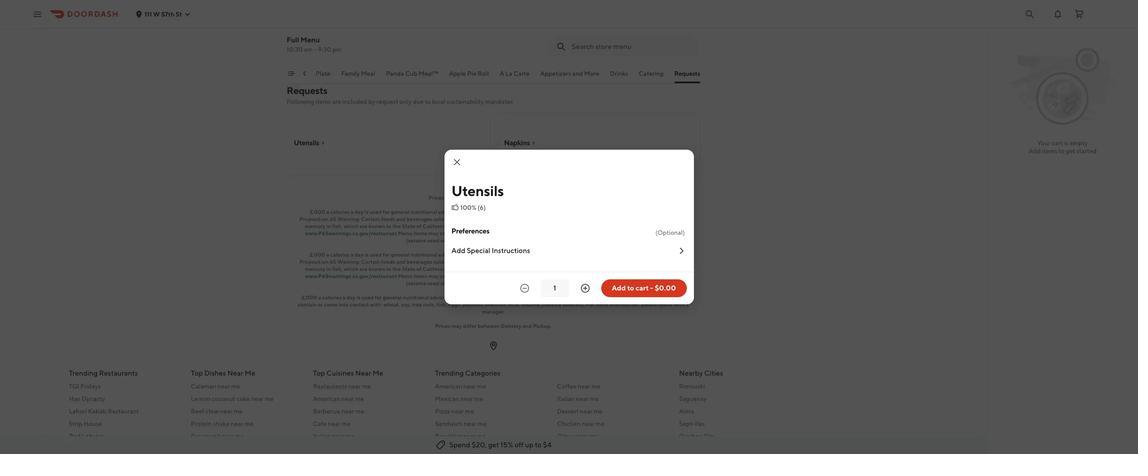 Task type: locate. For each thing, give the bounding box(es) containing it.
here inside the 2,000 a calories a day is used for general nutritional advice, but calorie needs vary. additional nutrition information available upon request. california proposition 65 warning: certain foods and beverages sold or served here can expose you to chemicals including acrylamide in many fried or baked foods, and mercury in fish, which are known to the state of california to cause cancer and birth defects or other reproductive harm. for more information please visit www.p65wanrings.ca.gov/restaurant menu items may contain or come into contact with: wheat, soy, tree nuts, fish, eggs, peanuts, shellfish, milk, sesame (sesame seed oil) ). for more information, please speak with a manager.
[[469, 259, 481, 265]]

1 vertical spatial eggs,
[[590, 273, 604, 279]]

top left cuisines
[[313, 369, 325, 378]]

american near me link up mexican near me link
[[435, 382, 547, 391]]

4 party from the left
[[610, 19, 625, 26]]

american near me up "barbecue near me"
[[313, 395, 364, 402]]

soy,
[[543, 230, 553, 237], [543, 273, 553, 279], [401, 301, 411, 308]]

eggs, up add special instructions 'button'
[[590, 230, 604, 237]]

fish, inside 2,000 a calories a day is used for general nutritional advice, but calorie needs vary. additional nutrition information available upon request. menu items may contain or come into contact with: wheat, soy, tree nuts, fish, eggs, peanuts, shellfish, milk, sesame (sesame seed oil). for more information, please speak with a manager.
[[437, 301, 447, 308]]

nutrition inside 2,000 a calories a day is used for general nutritional advice, but calorie needs vary. additional nutrition information available upon request. california proposition 65 warning: certain foods and beverages sold or served here can expose you to chemicals including acrylamide in many fried or baked foods, and mercury in fish, which are known to the state of california to cause cancer and birth defects or other reproductive harm. for more information
[[541, 209, 563, 215]]

nutrition for 2,000 a calories a day is used for general nutritional advice, but calorie needs vary. additional nutrition information available upon request. menu items may contain or come into contact with: wheat, soy, tree nuts, fish, eggs, peanuts, shellfish, milk, sesame (sesame seed oil). for more information, please speak with a manager.
[[533, 294, 555, 301]]

1 horizontal spatial add
[[612, 284, 626, 292]]

entrees, for 2
[[370, 19, 393, 26]]

trending for trending categories
[[435, 369, 464, 378]]

vary. down directly
[[501, 209, 512, 215]]

1 fortune from the left
[[325, 28, 348, 35]]

1 vertical spatial proposition
[[300, 259, 329, 265]]

1 vertical spatial beverages
[[407, 259, 433, 265]]

general for 2,000 a calories a day is used for general nutritional advice, but calorie needs vary. additional nutrition information available upon request. menu items may contain or come into contact with: wheat, soy, tree nuts, fish, eggs, peanuts, shellfish, milk, sesame (sesame seed oil). for more information, please speak with a manager.
[[383, 294, 402, 301]]

many for 2,000 a calories a day is used for general nutritional advice, but calorie needs vary. additional nutrition information available upon request. california proposition 65 warning: certain foods and beverages sold or served here can expose you to chemicals including acrylamide in many fried or baked foods, and mercury in fish, which are known to the state of california to cause cancer and birth defects or other reproductive harm. for more information please visit www.p65wanrings.ca.gov/restaurant menu items may contain or come into contact with: wheat, soy, tree nuts, fish, eggs, peanuts, shellfish, milk, sesame (sesame seed oil) ). for more information, please speak with a manager.
[[611, 259, 625, 265]]

calorie up "differ"
[[459, 294, 476, 301]]

12-16 person party bundle image
[[427, 0, 490, 59]]

2 chemicals from the top
[[527, 259, 552, 265]]

me inside 'link'
[[356, 408, 364, 415]]

1 party from the left
[[340, 19, 355, 26]]

you
[[510, 216, 520, 222], [510, 259, 520, 265]]

choice inside your choice of 3 party tray entrees, 3 party tray sides, fortune cookies
[[519, 19, 537, 26]]

request. for 2,000 a calories a day is used for general nutritional advice, but calorie needs vary. additional nutrition information available upon request. california proposition 65 warning: certain foods and beverages sold or served here can expose you to chemicals including acrylamide in many fried or baked foods, and mercury in fish, which are known to the state of california to cause cancer and birth defects or other reproductive harm. for more information
[[632, 209, 652, 215]]

cancer down 'special'
[[470, 266, 487, 272]]

$0.00
[[655, 284, 676, 292]]

other near me link
[[557, 432, 669, 441]]

cookies for 3
[[559, 28, 582, 35]]

for inside the 2,000 a calories a day is used for general nutritional advice, but calorie needs vary. additional nutrition information available upon request. california proposition 65 warning: certain foods and beverages sold or served here can expose you to chemicals including acrylamide in many fried or baked foods, and mercury in fish, which are known to the state of california to cause cancer and birth defects or other reproductive harm. for more information please visit www.p65wanrings.ca.gov/restaurant menu items may contain or come into contact with: wheat, soy, tree nuts, fish, eggs, peanuts, shellfish, milk, sesame (sesame seed oil) ). for more information, please speak with a manager.
[[383, 251, 390, 258]]

1 vertical spatial here
[[469, 259, 481, 265]]

2 near from the left
[[355, 369, 371, 378]]

0 vertical spatial general
[[391, 209, 410, 215]]

harm. for 2,000 a calories a day is used for general nutritional advice, but calorie needs vary. additional nutrition information available upon request. california proposition 65 warning: certain foods and beverages sold or served here can expose you to chemicals including acrylamide in many fried or baked foods, and mercury in fish, which are known to the state of california to cause cancer and birth defects or other reproductive harm. for more information please visit www.p65wanrings.ca.gov/restaurant menu items may contain or come into contact with: wheat, soy, tree nuts, fish, eggs, peanuts, shellfish, milk, sesame (sesame seed oil) ). for more information, please speak with a manager.
[[586, 266, 600, 272]]

2 you from the top
[[510, 259, 520, 265]]

3
[[546, 19, 549, 26], [605, 19, 608, 26]]

1 horizontal spatial 3
[[605, 19, 608, 26]]

including for 2,000 a calories a day is used for general nutritional advice, but calorie needs vary. additional nutrition information available upon request. california proposition 65 warning: certain foods and beverages sold or served here can expose you to chemicals including acrylamide in many fried or baked foods, and mercury in fish, which are known to the state of california to cause cancer and birth defects or other reproductive harm. for more information
[[553, 216, 576, 222]]

your cart is empty add items to get started
[[1029, 140, 1097, 155]]

). inside the 2,000 a calories a day is used for general nutritional advice, but calorie needs vary. additional nutrition information available upon request. california proposition 65 warning: certain foods and beverages sold or served here can expose you to chemicals including acrylamide in many fried or baked foods, and mercury in fish, which are known to the state of california to cause cancer and birth defects or other reproductive harm. for more information please visit www.p65wanrings.ca.gov/restaurant menu items may contain or come into contact with: wheat, soy, tree nuts, fish, eggs, peanuts, shellfish, milk, sesame (sesame seed oil) ). for more information, please speak with a manager.
[[450, 280, 453, 287]]

1 65 from the top
[[330, 216, 337, 222]]

upon for 2,000 a calories a day is used for general nutritional advice, but calorie needs vary. additional nutrition information available upon request. california proposition 65 warning: certain foods and beverages sold or served here can expose you to chemicals including acrylamide in many fried or baked foods, and mercury in fish, which are known to the state of california to cause cancer and birth defects or other reproductive harm. for more information
[[618, 209, 630, 215]]

lahori
[[69, 408, 87, 415]]

cancer
[[470, 223, 487, 230], [470, 266, 487, 272]]

certain for 2,000 a calories a day is used for general nutritional advice, but calorie needs vary. additional nutrition information available upon request. california proposition 65 warning: certain foods and beverages sold or served here can expose you to chemicals including acrylamide in many fried or baked foods, and mercury in fish, which are known to the state of california to cause cancer and birth defects or other reproductive harm. for more information
[[361, 216, 380, 222]]

baked up add to cart - $0.00
[[645, 259, 661, 265]]

1 vertical spatial cause
[[455, 266, 469, 272]]

contact
[[492, 230, 511, 237], [492, 273, 511, 279], [350, 301, 369, 308]]

needs up between at bottom
[[477, 294, 492, 301]]

please inside the menu items may contain or come into contact with: wheat, soy, tree nuts, fish, eggs, peanuts, shellfish, milk, sesame (sesame seed oil) ). for more information, please speak with a manager.
[[509, 237, 525, 244]]

0 horizontal spatial 3
[[546, 19, 549, 26]]

with: up instructions
[[512, 230, 524, 237]]

top up the calamari
[[191, 369, 203, 378]]

1 vertical spatial soy,
[[543, 273, 553, 279]]

shellfish, up prices may differ between delivery and pickup.
[[485, 301, 508, 308]]

1 vertical spatial contain
[[440, 273, 459, 279]]

1 sides, from the left
[[307, 28, 324, 35]]

add inside button
[[612, 284, 626, 292]]

0 vertical spatial seed
[[428, 237, 440, 244]]

1 vertical spatial oil)
[[441, 280, 449, 287]]

are inside the requests following items are included by request only due to local sustainability mandates
[[332, 98, 341, 105]]

2 2 from the left
[[394, 19, 398, 26]]

0 vertical spatial which
[[344, 223, 359, 230]]

1 beverages from the top
[[407, 216, 433, 222]]

the for 2,000 a calories a day is used for general nutritional advice, but calorie needs vary. additional nutrition information available upon request. california proposition 65 warning: certain foods and beverages sold or served here can expose you to chemicals including acrylamide in many fried or baked foods, and mercury in fish, which are known to the state of california to cause cancer and birth defects or other reproductive harm. for more information please visit www.p65wanrings.ca.gov/restaurant menu items may contain or come into contact with: wheat, soy, tree nuts, fish, eggs, peanuts, shellfish, milk, sesame (sesame seed oil) ). for more information, please speak with a manager.
[[393, 266, 401, 272]]

fortune up "appetizers"
[[535, 28, 558, 35]]

2 trending from the left
[[435, 369, 464, 378]]

1 vertical spatial seed
[[428, 280, 440, 287]]

nutritional inside 2,000 a calories a day is used for general nutritional advice, but calorie needs vary. additional nutrition information available upon request. california proposition 65 warning: certain foods and beverages sold or served here can expose you to chemicals including acrylamide in many fried or baked foods, and mercury in fish, which are known to the state of california to cause cancer and birth defects or other reproductive harm. for more information
[[411, 209, 437, 215]]

2 horizontal spatial your
[[1038, 140, 1051, 147]]

mexican near me
[[435, 395, 483, 402]]

1 sold from the top
[[434, 216, 444, 222]]

1 vertical spatial speak
[[527, 280, 541, 287]]

2 foods from the top
[[381, 259, 395, 265]]

open menu image
[[32, 9, 43, 19]]

top
[[191, 369, 203, 378], [313, 369, 325, 378]]

manager. inside 2,000 a calories a day is used for general nutritional advice, but calorie needs vary. additional nutrition information available upon request. menu items may contain or come into contact with: wheat, soy, tree nuts, fish, eggs, peanuts, shellfish, milk, sesame (sesame seed oil). for more information, please speak with a manager.
[[482, 308, 505, 315]]

1 harm. from the top
[[586, 223, 600, 230]]

2 fried from the top
[[626, 259, 638, 265]]

of inside 2,000 a calories a day is used for general nutritional advice, but calorie needs vary. additional nutrition information available upon request. california proposition 65 warning: certain foods and beverages sold or served here can expose you to chemicals including acrylamide in many fried or baked foods, and mercury in fish, which are known to the state of california to cause cancer and birth defects or other reproductive harm. for more information
[[417, 223, 422, 230]]

information for 2,000 a calories a day is used for general nutritional advice, but calorie needs vary. additional nutrition information available upon request. menu items may contain or come into contact with: wheat, soy, tree nuts, fish, eggs, peanuts, shellfish, milk, sesame (sesame seed oil). for more information, please speak with a manager.
[[556, 294, 585, 301]]

near up the cafe near me
[[342, 408, 354, 415]]

lemon coconut cake near me link
[[191, 394, 302, 403]]

am
[[304, 46, 313, 53]]

including for 2,000 a calories a day is used for general nutritional advice, but calorie needs vary. additional nutrition information available upon request. california proposition 65 warning: certain foods and beverages sold or served here can expose you to chemicals including acrylamide in many fried or baked foods, and mercury in fish, which are known to the state of california to cause cancer and birth defects or other reproductive harm. for more information please visit www.p65wanrings.ca.gov/restaurant menu items may contain or come into contact with: wheat, soy, tree nuts, fish, eggs, peanuts, shellfish, milk, sesame (sesame seed oil) ). for more information, please speak with a manager.
[[553, 259, 576, 265]]

2 vertical spatial general
[[383, 294, 402, 301]]

other
[[538, 223, 551, 230], [538, 266, 551, 272]]

me for "calamari near me" link on the left bottom of page
[[231, 383, 240, 390]]

2 vertical spatial upon
[[610, 294, 622, 301]]

you inside 2,000 a calories a day is used for general nutritional advice, but calorie needs vary. additional nutrition information available upon request. california proposition 65 warning: certain foods and beverages sold or served here can expose you to chemicals including acrylamide in many fried or baked foods, and mercury in fish, which are known to the state of california to cause cancer and birth defects or other reproductive harm. for more information
[[510, 216, 520, 222]]

calorie down menu
[[467, 209, 484, 215]]

0 horizontal spatial add
[[452, 246, 466, 255]]

general
[[391, 209, 410, 215], [391, 251, 410, 258], [383, 294, 402, 301]]

trending up tgi fridays
[[69, 369, 98, 378]]

1 which from the top
[[344, 223, 359, 230]]

cookies for 2
[[349, 28, 372, 35]]

0 vertical spatial utensils
[[294, 139, 319, 147]]

vary. inside the 2,000 a calories a day is used for general nutritional advice, but calorie needs vary. additional nutrition information available upon request. california proposition 65 warning: certain foods and beverages sold or served here can expose you to chemicals including acrylamide in many fried or baked foods, and mercury in fish, which are known to the state of california to cause cancer and birth defects or other reproductive harm. for more information please visit www.p65wanrings.ca.gov/restaurant menu items may contain or come into contact with: wheat, soy, tree nuts, fish, eggs, peanuts, shellfish, milk, sesame (sesame seed oil) ). for more information, please speak with a manager.
[[501, 251, 512, 258]]

1 vertical spatial needs
[[485, 251, 500, 258]]

2 vertical spatial eggs,
[[448, 301, 462, 308]]

american near me
[[435, 383, 486, 390], [313, 395, 364, 402]]

including inside the 2,000 a calories a day is used for general nutritional advice, but calorie needs vary. additional nutrition information available upon request. california proposition 65 warning: certain foods and beverages sold or served here can expose you to chemicals including acrylamide in many fried or baked foods, and mercury in fish, which are known to the state of california to cause cancer and birth defects or other reproductive harm. for more information please visit www.p65wanrings.ca.gov/restaurant menu items may contain or come into contact with: wheat, soy, tree nuts, fish, eggs, peanuts, shellfish, milk, sesame (sesame seed oil) ). for more information, please speak with a manager.
[[553, 259, 576, 265]]

by left 'request'
[[369, 98, 376, 105]]

items inside the 2,000 a calories a day is used for general nutritional advice, but calorie needs vary. additional nutrition information available upon request. california proposition 65 warning: certain foods and beverages sold or served here can expose you to chemicals including acrylamide in many fried or baked foods, and mercury in fish, which are known to the state of california to cause cancer and birth defects or other reproductive harm. for more information please visit www.p65wanrings.ca.gov/restaurant menu items may contain or come into contact with: wheat, soy, tree nuts, fish, eggs, peanuts, shellfish, milk, sesame (sesame seed oil) ). for more information, please speak with a manager.
[[414, 273, 427, 279]]

1 reproductive from the top
[[552, 223, 585, 230]]

used for 2,000 a calories a day is used for general nutritional advice, but calorie needs vary. additional nutrition information available upon request. california proposition 65 warning: certain foods and beverages sold or served here can expose you to chemicals including acrylamide in many fried or baked foods, and mercury in fish, which are known to the state of california to cause cancer and birth defects or other reproductive harm. for more information please visit www.p65wanrings.ca.gov/restaurant menu items may contain or come into contact with: wheat, soy, tree nuts, fish, eggs, peanuts, shellfish, milk, sesame (sesame seed oil) ). for more information, please speak with a manager.
[[370, 251, 382, 258]]

vary. inside 2,000 a calories a day is used for general nutritional advice, but calorie needs vary. additional nutrition information available upon request. california proposition 65 warning: certain foods and beverages sold or served here can expose you to chemicals including acrylamide in many fried or baked foods, and mercury in fish, which are known to the state of california to cause cancer and birth defects or other reproductive harm. for more information
[[501, 209, 512, 215]]

me up lemon coconut cake near me
[[231, 383, 240, 390]]

american near me up mexican near me
[[435, 383, 486, 390]]

0 vertical spatial peanuts,
[[605, 230, 626, 237]]

eggs, inside the menu items may contain or come into contact with: wheat, soy, tree nuts, fish, eggs, peanuts, shellfish, milk, sesame (sesame seed oil) ). for more information, please speak with a manager.
[[590, 230, 604, 237]]

near up the pizza near me
[[461, 395, 473, 402]]

2 beverages from the top
[[407, 259, 433, 265]]

2 reproductive from the top
[[552, 266, 585, 272]]

1 fried from the top
[[626, 216, 638, 222]]

1 other from the top
[[538, 223, 551, 230]]

2 vertical spatial calorie
[[459, 294, 476, 301]]

near for dishes
[[227, 369, 243, 378]]

10:30
[[287, 46, 303, 53]]

near up spend
[[463, 433, 476, 440]]

1 known from the top
[[369, 223, 385, 230]]

request
[[377, 98, 398, 105]]

me down categories
[[478, 383, 486, 390]]

2 choice from the left
[[519, 19, 537, 26]]

acrylamide up increase quantity by 1 icon
[[577, 259, 605, 265]]

0 vertical spatial available
[[594, 209, 617, 215]]

restaurants up tgi fridays link
[[99, 369, 138, 378]]

2 proposition from the top
[[300, 259, 329, 265]]

0 horizontal spatial utensils
[[294, 139, 319, 147]]

2 visit from the top
[[672, 266, 682, 272]]

advice, inside the 2,000 a calories a day is used for general nutritional advice, but calorie needs vary. additional nutrition information available upon request. california proposition 65 warning: certain foods and beverages sold or served here can expose you to chemicals including acrylamide in many fried or baked foods, and mercury in fish, which are known to the state of california to cause cancer and birth defects or other reproductive harm. for more information please visit www.p65wanrings.ca.gov/restaurant menu items may contain or come into contact with: wheat, soy, tree nuts, fish, eggs, peanuts, shellfish, milk, sesame (sesame seed oil) ). for more information, please speak with a manager.
[[438, 251, 456, 258]]

2 vertical spatial soy,
[[401, 301, 411, 308]]

for for 2,000 a calories a day is used for general nutritional advice, but calorie needs vary. additional nutrition information available upon request. menu items may contain or come into contact with: wheat, soy, tree nuts, fish, eggs, peanuts, shellfish, milk, sesame (sesame seed oil). for more information, please speak with a manager.
[[375, 294, 382, 301]]

speak
[[527, 237, 541, 244], [527, 280, 541, 287], [659, 301, 673, 308]]

1 vertical spatial american near me
[[313, 395, 364, 402]]

contact down instructions
[[492, 273, 511, 279]]

to inside the requests following items are included by request only due to local sustainability mandates
[[425, 98, 431, 105]]

your for your choice of 3 party tray entrees, 3 party tray sides, fortune cookies
[[504, 19, 517, 26]]

fortune for 2
[[325, 28, 348, 35]]

can down the add special instructions
[[482, 259, 491, 265]]

dream
[[191, 433, 210, 440]]

sides,
[[307, 28, 324, 35], [517, 28, 534, 35]]

set
[[487, 194, 495, 201]]

available
[[594, 209, 617, 215], [594, 251, 617, 258], [586, 294, 608, 301]]

restaurants down cuisines
[[313, 383, 347, 390]]

calories
[[331, 209, 350, 215], [331, 251, 350, 258], [322, 294, 342, 301]]

1 visit from the top
[[672, 223, 682, 230]]

birth
[[498, 223, 511, 230], [498, 266, 511, 272]]

1 cancer from the top
[[470, 223, 487, 230]]

0 horizontal spatial restaurants
[[99, 369, 138, 378]]

2 vertical spatial needs
[[477, 294, 492, 301]]

2 vertical spatial information,
[[610, 301, 640, 308]]

2 mercury from the top
[[305, 266, 325, 272]]

2,000 for 2,000 a calories a day is used for general nutritional advice, but calorie needs vary. additional nutrition information available upon request. california proposition 65 warning: certain foods and beverages sold or served here can expose you to chemicals including acrylamide in many fried or baked foods, and mercury in fish, which are known to the state of california to cause cancer and birth defects or other reproductive harm. for more information
[[310, 209, 325, 215]]

1 vertical spatial requests
[[287, 85, 328, 96]]

chemicals for 2,000 a calories a day is used for general nutritional advice, but calorie needs vary. additional nutrition information available upon request. california proposition 65 warning: certain foods and beverages sold or served here can expose you to chemicals including acrylamide in many fried or baked foods, and mercury in fish, which are known to the state of california to cause cancer and birth defects or other reproductive harm. for more information please visit www.p65wanrings.ca.gov/restaurant menu items may contain or come into contact with: wheat, soy, tree nuts, fish, eggs, peanuts, shellfish, milk, sesame (sesame seed oil) ). for more information, please speak with a manager.
[[527, 259, 552, 265]]

for up add special instructions 'button'
[[601, 223, 609, 230]]

0 vertical spatial defects
[[512, 223, 530, 230]]

pie
[[468, 70, 477, 77]]

harm.
[[586, 223, 600, 230], [586, 266, 600, 272]]

1 vertical spatial including
[[553, 259, 576, 265]]

state for 2,000 a calories a day is used for general nutritional advice, but calorie needs vary. additional nutrition information available upon request. california proposition 65 warning: certain foods and beverages sold or served here can expose you to chemicals including acrylamide in many fried or baked foods, and mercury in fish, which are known to the state of california to cause cancer and birth defects or other reproductive harm. for more information please visit www.p65wanrings.ca.gov/restaurant menu items may contain or come into contact with: wheat, soy, tree nuts, fish, eggs, peanuts, shellfish, milk, sesame (sesame seed oil) ). for more information, please speak with a manager.
[[402, 266, 416, 272]]

utensils dialog
[[445, 150, 694, 304]]

0 vertical spatial come
[[466, 230, 480, 237]]

near right coffee on the bottom
[[578, 383, 591, 390]]

1 baked from the top
[[645, 216, 661, 222]]

1 me from the left
[[245, 369, 255, 378]]

reproductive inside 2,000 a calories a day is used for general nutritional advice, but calorie needs vary. additional nutrition information available upon request. california proposition 65 warning: certain foods and beverages sold or served here can expose you to chemicals including acrylamide in many fried or baked foods, and mercury in fish, which are known to the state of california to cause cancer and birth defects or other reproductive harm. for more information
[[552, 223, 585, 230]]

1 including from the top
[[553, 216, 576, 222]]

0 vertical spatial additional
[[514, 209, 540, 215]]

0 horizontal spatial your
[[294, 19, 307, 26]]

1 cookies from the left
[[349, 28, 372, 35]]

is inside your cart is empty add items to get started
[[1065, 140, 1069, 147]]

oil) inside the 2,000 a calories a day is used for general nutritional advice, but calorie needs vary. additional nutrition information available upon request. california proposition 65 warning: certain foods and beverages sold or served here can expose you to chemicals including acrylamide in many fried or baked foods, and mercury in fish, which are known to the state of california to cause cancer and birth defects or other reproductive harm. for more information please visit www.p65wanrings.ca.gov/restaurant menu items may contain or come into contact with: wheat, soy, tree nuts, fish, eggs, peanuts, shellfish, milk, sesame (sesame seed oil) ). for more information, please speak with a manager.
[[441, 280, 449, 287]]

contain inside 2,000 a calories a day is used for general nutritional advice, but calorie needs vary. additional nutrition information available upon request. menu items may contain or come into contact with: wheat, soy, tree nuts, fish, eggs, peanuts, shellfish, milk, sesame (sesame seed oil). for more information, please speak with a manager.
[[298, 301, 317, 308]]

cart left $0.00
[[636, 284, 649, 292]]

nearby
[[679, 369, 703, 378]]

additional inside 2,000 a calories a day is used for general nutritional advice, but calorie needs vary. additional nutrition information available upon request. menu items may contain or come into contact with: wheat, soy, tree nuts, fish, eggs, peanuts, shellfish, milk, sesame (sesame seed oil). for more information, please speak with a manager.
[[505, 294, 532, 301]]

advice, for 2,000 a calories a day is used for general nutritional advice, but calorie needs vary. additional nutrition information available upon request. california proposition 65 warning: certain foods and beverages sold or served here can expose you to chemicals including acrylamide in many fried or baked foods, and mercury in fish, which are known to the state of california to cause cancer and birth defects or other reproductive harm. for more information
[[438, 209, 456, 215]]

served down 'special'
[[451, 259, 468, 265]]

milk,
[[651, 230, 662, 237], [651, 273, 662, 279], [509, 301, 521, 308]]

chemicals up the menu items may contain or come into contact with: wheat, soy, tree nuts, fish, eggs, peanuts, shellfish, milk, sesame (sesame seed oil) ). for more information, please speak with a manager.
[[527, 216, 552, 222]]

- left $0.00
[[651, 284, 654, 292]]

calorie inside the 2,000 a calories a day is used for general nutritional advice, but calorie needs vary. additional nutrition information available upon request. california proposition 65 warning: certain foods and beverages sold or served here can expose you to chemicals including acrylamide in many fried or baked foods, and mercury in fish, which are known to the state of california to cause cancer and birth defects or other reproductive harm. for more information please visit www.p65wanrings.ca.gov/restaurant menu items may contain or come into contact with: wheat, soy, tree nuts, fish, eggs, peanuts, shellfish, milk, sesame (sesame seed oil) ). for more information, please speak with a manager.
[[467, 251, 484, 258]]

get down empty at right
[[1066, 148, 1076, 155]]

me down cake
[[234, 408, 243, 415]]

served for 2,000 a calories a day is used for general nutritional advice, but calorie needs vary. additional nutrition information available upon request. california proposition 65 warning: certain foods and beverages sold or served here can expose you to chemicals including acrylamide in many fried or baked foods, and mercury in fish, which are known to the state of california to cause cancer and birth defects or other reproductive harm. for more information please visit www.p65wanrings.ca.gov/restaurant menu items may contain or come into contact with: wheat, soy, tree nuts, fish, eggs, peanuts, shellfish, milk, sesame (sesame seed oil) ). for more information, please speak with a manager.
[[451, 259, 468, 265]]

2 vertical spatial come
[[324, 301, 338, 308]]

0 vertical spatial birth
[[498, 223, 511, 230]]

information, up 2,000 a calories a day is used for general nutritional advice, but calorie needs vary. additional nutrition information available upon request. menu items may contain or come into contact with: wheat, soy, tree nuts, fish, eggs, peanuts, shellfish, milk, sesame (sesame seed oil). for more information, please speak with a manager.
[[478, 280, 508, 287]]

trending up mexican on the left of the page
[[435, 369, 464, 378]]

0 vertical spatial you
[[510, 216, 520, 222]]

proposition for 2,000 a calories a day is used for general nutritional advice, but calorie needs vary. additional nutrition information available upon request. california proposition 65 warning: certain foods and beverages sold or served here can expose you to chemicals including acrylamide in many fried or baked foods, and mercury in fish, which are known to the state of california to cause cancer and birth defects or other reproductive harm. for more information
[[300, 216, 329, 222]]

quebec city link
[[679, 432, 791, 441]]

0 vertical spatial calorie
[[467, 209, 484, 215]]

come inside the 2,000 a calories a day is used for general nutritional advice, but calorie needs vary. additional nutrition information available upon request. california proposition 65 warning: certain foods and beverages sold or served here can expose you to chemicals including acrylamide in many fried or baked foods, and mercury in fish, which are known to the state of california to cause cancer and birth defects or other reproductive harm. for more information please visit www.p65wanrings.ca.gov/restaurant menu items may contain or come into contact with: wheat, soy, tree nuts, fish, eggs, peanuts, shellfish, milk, sesame (sesame seed oil) ). for more information, please speak with a manager.
[[466, 273, 480, 279]]

1 horizontal spatial cookies
[[559, 28, 582, 35]]

foods, up (optional)
[[662, 216, 677, 222]]

$140.00
[[294, 38, 319, 45]]

65 inside 2,000 a calories a day is used for general nutritional advice, but calorie needs vary. additional nutrition information available upon request. california proposition 65 warning: certain foods and beverages sold or served here can expose you to chemicals including acrylamide in many fried or baked foods, and mercury in fish, which are known to the state of california to cause cancer and birth defects or other reproductive harm. for more information
[[330, 216, 337, 222]]

top for top dishes near me
[[191, 369, 203, 378]]

your inside your cart is empty add items to get started
[[1038, 140, 1051, 147]]

1 vertical spatial but
[[457, 251, 466, 258]]

near down "barbecue near me"
[[328, 420, 341, 427]]

other up the menu items may contain or come into contact with: wheat, soy, tree nuts, fish, eggs, peanuts, shellfish, milk, sesame (sesame seed oil) ). for more information, please speak with a manager.
[[538, 223, 551, 230]]

requests up following
[[287, 85, 328, 96]]

1 near from the left
[[227, 369, 243, 378]]

sides, up carte
[[517, 28, 534, 35]]

0 vertical spatial upon
[[618, 209, 630, 215]]

cookies up family meal
[[349, 28, 372, 35]]

italian near me link up dessert near me link
[[557, 394, 669, 403]]

vary. for 2,000 a calories a day is used for general nutritional advice, but calorie needs vary. additional nutrition information available upon request. menu items may contain or come into contact with: wheat, soy, tree nuts, fish, eggs, peanuts, shellfish, milk, sesame (sesame seed oil). for more information, please speak with a manager.
[[493, 294, 504, 301]]

only
[[400, 98, 412, 105]]

additional down merchant
[[514, 209, 540, 215]]

1 warning: from the top
[[338, 216, 360, 222]]

www.p65wanrings.ca.gov/restaurant inside the 2,000 a calories a day is used for general nutritional advice, but calorie needs vary. additional nutrition information available upon request. california proposition 65 warning: certain foods and beverages sold or served here can expose you to chemicals including acrylamide in many fried or baked foods, and mercury in fish, which are known to the state of california to cause cancer and birth defects or other reproductive harm. for more information please visit www.p65wanrings.ca.gov/restaurant menu items may contain or come into contact with: wheat, soy, tree nuts, fish, eggs, peanuts, shellfish, milk, sesame (sesame seed oil) ). for more information, please speak with a manager.
[[305, 273, 397, 279]]

1 foods from the top
[[381, 216, 395, 222]]

near up "calamari near me" link on the left bottom of page
[[227, 369, 243, 378]]

here for 2,000 a calories a day is used for general nutritional advice, but calorie needs vary. additional nutrition information available upon request. california proposition 65 warning: certain foods and beverages sold or served here can expose you to chemicals including acrylamide in many fried or baked foods, and mercury in fish, which are known to the state of california to cause cancer and birth defects or other reproductive harm. for more information
[[469, 216, 481, 222]]

american near me link
[[435, 382, 547, 391], [313, 394, 425, 403]]

2 known from the top
[[369, 266, 385, 272]]

more inside 2,000 a calories a day is used for general nutritional advice, but calorie needs vary. additional nutrition information available upon request. menu items may contain or come into contact with: wheat, soy, tree nuts, fish, eggs, peanuts, shellfish, milk, sesame (sesame seed oil). for more information, please speak with a manager.
[[596, 301, 609, 308]]

peanuts,
[[605, 230, 626, 237], [605, 273, 626, 279], [463, 301, 484, 308]]

information, down add to cart - $0.00 button
[[610, 301, 640, 308]]

calorie for 2,000 a calories a day is used for general nutritional advice, but calorie needs vary. additional nutrition information available upon request. california proposition 65 warning: certain foods and beverages sold or served here can expose you to chemicals including acrylamide in many fried or baked foods, and mercury in fish, which are known to the state of california to cause cancer and birth defects or other reproductive harm. for more information
[[467, 209, 484, 215]]

but inside 2,000 a calories a day is used for general nutritional advice, but calorie needs vary. additional nutrition information available upon request. california proposition 65 warning: certain foods and beverages sold or served here can expose you to chemicals including acrylamide in many fried or baked foods, and mercury in fish, which are known to the state of california to cause cancer and birth defects or other reproductive harm. for more information
[[457, 209, 466, 215]]

2 baked from the top
[[645, 259, 661, 265]]

nutrition inside the 2,000 a calories a day is used for general nutritional advice, but calorie needs vary. additional nutrition information available upon request. california proposition 65 warning: certain foods and beverages sold or served here can expose you to chemicals including acrylamide in many fried or baked foods, and mercury in fish, which are known to the state of california to cause cancer and birth defects or other reproductive harm. for more information please visit www.p65wanrings.ca.gov/restaurant menu items may contain or come into contact with: wheat, soy, tree nuts, fish, eggs, peanuts, shellfish, milk, sesame (sesame seed oil) ). for more information, please speak with a manager.
[[541, 251, 563, 258]]

barbecue near me
[[313, 408, 364, 415]]

american near me link up barbecue near me 'link'
[[313, 394, 425, 403]]

peanuts, inside the 2,000 a calories a day is used for general nutritional advice, but calorie needs vary. additional nutrition information available upon request. california proposition 65 warning: certain foods and beverages sold or served here can expose you to chemicals including acrylamide in many fried or baked foods, and mercury in fish, which are known to the state of california to cause cancer and birth defects or other reproductive harm. for more information please visit www.p65wanrings.ca.gov/restaurant menu items may contain or come into contact with: wheat, soy, tree nuts, fish, eggs, peanuts, shellfish, milk, sesame (sesame seed oil) ). for more information, please speak with a manager.
[[605, 273, 626, 279]]

me up restaurants near me link
[[373, 369, 383, 378]]

chemicals for 2,000 a calories a day is used for general nutritional advice, but calorie needs vary. additional nutrition information available upon request. california proposition 65 warning: certain foods and beverages sold or served here can expose you to chemicals including acrylamide in many fried or baked foods, and mercury in fish, which are known to the state of california to cause cancer and birth defects or other reproductive harm. for more information
[[527, 216, 552, 222]]

italian near me link
[[557, 394, 669, 403], [313, 432, 425, 441]]

general for 2,000 a calories a day is used for general nutritional advice, but calorie needs vary. additional nutrition information available upon request. california proposition 65 warning: certain foods and beverages sold or served here can expose you to chemicals including acrylamide in many fried or baked foods, and mercury in fish, which are known to the state of california to cause cancer and birth defects or other reproductive harm. for more information
[[391, 209, 410, 215]]

nutritional for 2,000 a calories a day is used for general nutritional advice, but calorie needs vary. additional nutrition information available upon request. california proposition 65 warning: certain foods and beverages sold or served here can expose you to chemicals including acrylamide in many fried or baked foods, and mercury in fish, which are known to the state of california to cause cancer and birth defects or other reproductive harm. for more information please visit www.p65wanrings.ca.gov/restaurant menu items may contain or come into contact with: wheat, soy, tree nuts, fish, eggs, peanuts, shellfish, milk, sesame (sesame seed oil) ). for more information, please speak with a manager.
[[411, 251, 437, 258]]

by inside the requests following items are included by request only due to local sustainability mandates
[[369, 98, 376, 105]]

soy, inside 2,000 a calories a day is used for general nutritional advice, but calorie needs vary. additional nutrition information available upon request. menu items may contain or come into contact with: wheat, soy, tree nuts, fish, eggs, peanuts, shellfish, milk, sesame (sesame seed oil). for more information, please speak with a manager.
[[401, 301, 411, 308]]

information up add to cart - $0.00
[[624, 266, 654, 272]]

information, up the add special instructions
[[478, 237, 508, 244]]

2 me from the left
[[373, 369, 383, 378]]

1 many from the top
[[611, 216, 625, 222]]

2 vertical spatial request.
[[623, 294, 644, 301]]

0 vertical spatial but
[[457, 209, 466, 215]]

warning:
[[338, 216, 360, 222], [338, 259, 360, 265]]

here down 'special'
[[469, 259, 481, 265]]

dessert
[[557, 408, 579, 415]]

1 choice from the left
[[308, 19, 327, 26]]

0 vertical spatial wheat,
[[526, 230, 542, 237]]

1 vertical spatial add
[[452, 246, 466, 255]]

other inside the 2,000 a calories a day is used for general nutritional advice, but calorie needs vary. additional nutrition information available upon request. california proposition 65 warning: certain foods and beverages sold or served here can expose you to chemicals including acrylamide in many fried or baked foods, and mercury in fish, which are known to the state of california to cause cancer and birth defects or other reproductive harm. for more information please visit www.p65wanrings.ca.gov/restaurant menu items may contain or come into contact with: wheat, soy, tree nuts, fish, eggs, peanuts, shellfish, milk, sesame (sesame seed oil) ). for more information, please speak with a manager.
[[538, 266, 551, 272]]

advice, inside 2,000 a calories a day is used for general nutritional advice, but calorie needs vary. additional nutrition information available upon request. california proposition 65 warning: certain foods and beverages sold or served here can expose you to chemicals including acrylamide in many fried or baked foods, and mercury in fish, which are known to the state of california to cause cancer and birth defects or other reproductive harm. for more information
[[438, 209, 456, 215]]

2 fortune from the left
[[535, 28, 558, 35]]

0 vertical spatial foods
[[381, 216, 395, 222]]

manager. inside the 2,000 a calories a day is used for general nutritional advice, but calorie needs vary. additional nutrition information available upon request. california proposition 65 warning: certain foods and beverages sold or served here can expose you to chemicals including acrylamide in many fried or baked foods, and mercury in fish, which are known to the state of california to cause cancer and birth defects or other reproductive harm. for more information please visit www.p65wanrings.ca.gov/restaurant menu items may contain or come into contact with: wheat, soy, tree nuts, fish, eggs, peanuts, shellfish, milk, sesame (sesame seed oil) ). for more information, please speak with a manager.
[[558, 280, 581, 287]]

known inside 2,000 a calories a day is used for general nutritional advice, but calorie needs vary. additional nutrition information available upon request. california proposition 65 warning: certain foods and beverages sold or served here can expose you to chemicals including acrylamide in many fried or baked foods, and mercury in fish, which are known to the state of california to cause cancer and birth defects or other reproductive harm. for more information
[[369, 223, 385, 230]]

0 vertical spatial foods,
[[662, 216, 677, 222]]

1 chemicals from the top
[[527, 216, 552, 222]]

information, inside 2,000 a calories a day is used for general nutritional advice, but calorie needs vary. additional nutrition information available upon request. menu items may contain or come into contact with: wheat, soy, tree nuts, fish, eggs, peanuts, shellfish, milk, sesame (sesame seed oil). for more information, please speak with a manager.
[[610, 301, 640, 308]]

1 horizontal spatial trending
[[435, 369, 464, 378]]

sides, inside your choice of 3 party tray entrees, 3 party tray sides, fortune cookies
[[517, 28, 534, 35]]

with: inside the menu items may contain or come into contact with: wheat, soy, tree nuts, fish, eggs, peanuts, shellfish, milk, sesame (sesame seed oil) ). for more information, please speak with a manager.
[[512, 230, 524, 237]]

2 state from the top
[[402, 266, 416, 272]]

house
[[84, 420, 102, 427]]

0 vertical spatial nutritional
[[411, 209, 437, 215]]

2 top from the left
[[313, 369, 325, 378]]

1 oil) from the top
[[441, 237, 449, 244]]

2 vertical spatial tree
[[412, 301, 422, 308]]

panda cub meal™
[[386, 70, 438, 77]]

cart left empty at right
[[1052, 140, 1063, 147]]

65 for 2,000 a calories a day is used for general nutritional advice, but calorie needs vary. additional nutrition information available upon request. california proposition 65 warning: certain foods and beverages sold or served here can expose you to chemicals including acrylamide in many fried or baked foods, and mercury in fish, which are known to the state of california to cause cancer and birth defects or other reproductive harm. for more information please visit www.p65wanrings.ca.gov/restaurant menu items may contain or come into contact with: wheat, soy, tree nuts, fish, eggs, peanuts, shellfish, milk, sesame (sesame seed oil) ). for more information, please speak with a manager.
[[330, 259, 337, 265]]

2 served from the top
[[451, 259, 468, 265]]

- right am
[[314, 46, 317, 53]]

111 w 57th st button
[[135, 10, 191, 18]]

including up current quantity is 1 number field
[[553, 259, 576, 265]]

1 certain from the top
[[361, 216, 380, 222]]

2,000 a calories a day is used for general nutritional advice, but calorie needs vary. additional nutrition information available upon request. california proposition 65 warning: certain foods and beverages sold or served here can expose you to chemicals including acrylamide in many fried or baked foods, and mercury in fish, which are known to the state of california to cause cancer and birth defects or other reproductive harm. for more information
[[300, 209, 687, 230]]

near up the chicken near me
[[580, 408, 593, 415]]

2 vertical spatial nutritional
[[403, 294, 429, 301]]

coffee
[[557, 383, 577, 390]]

you for 2,000 a calories a day is used for general nutritional advice, but calorie needs vary. additional nutrition information available upon request. california proposition 65 warning: certain foods and beverages sold or served here can expose you to chemicals including acrylamide in many fried or baked foods, and mercury in fish, which are known to the state of california to cause cancer and birth defects or other reproductive harm. for more information please visit www.p65wanrings.ca.gov/restaurant menu items may contain or come into contact with: wheat, soy, tree nuts, fish, eggs, peanuts, shellfish, milk, sesame (sesame seed oil) ). for more information, please speak with a manager.
[[510, 259, 520, 265]]

2 vertical spatial available
[[586, 294, 608, 301]]

get left 15%
[[488, 441, 499, 449]]

me down "pizza near me" link
[[478, 420, 487, 427]]

0 vertical spatial including
[[553, 216, 576, 222]]

foods for 2,000 a calories a day is used for general nutritional advice, but calorie needs vary. additional nutrition information available upon request. california proposition 65 warning: certain foods and beverages sold or served here can expose you to chemicals including acrylamide in many fried or baked foods, and mercury in fish, which are known to the state of california to cause cancer and birth defects or other reproductive harm. for more information
[[381, 216, 395, 222]]

fortune inside your choice of 3 party tray entrees, 3 party tray sides, fortune cookies
[[535, 28, 558, 35]]

1 state from the top
[[402, 223, 416, 230]]

by right directly
[[516, 194, 522, 201]]

0 vertical spatial acrylamide
[[577, 216, 605, 222]]

prices for prices on this menu are set directly by the merchant
[[429, 194, 444, 201]]

requests
[[675, 70, 701, 77], [287, 85, 328, 96]]

1 vertical spatial cancer
[[470, 266, 487, 272]]

on
[[445, 194, 452, 201]]

lobster
[[82, 433, 103, 440]]

reproductive inside the 2,000 a calories a day is used for general nutritional advice, but calorie needs vary. additional nutrition information available upon request. california proposition 65 warning: certain foods and beverages sold or served here can expose you to chemicals including acrylamide in many fried or baked foods, and mercury in fish, which are known to the state of california to cause cancer and birth defects or other reproductive harm. for more information please visit www.p65wanrings.ca.gov/restaurant menu items may contain or come into contact with: wheat, soy, tree nuts, fish, eggs, peanuts, shellfish, milk, sesame (sesame seed oil) ). for more information, please speak with a manager.
[[552, 266, 585, 272]]

seed
[[428, 237, 440, 244], [428, 280, 440, 287], [563, 301, 575, 308]]

1 horizontal spatial italian
[[557, 395, 575, 402]]

Item Search search field
[[572, 42, 693, 52]]

2 ). from the top
[[450, 280, 453, 287]]

1 birth from the top
[[498, 223, 511, 230]]

1 defects from the top
[[512, 223, 530, 230]]

1 vertical spatial mercury
[[305, 266, 325, 272]]

me up dessert near me
[[590, 395, 599, 402]]

request. for 2,000 a calories a day is used for general nutritional advice, but calorie needs vary. additional nutrition information available upon request. menu items may contain or come into contact with: wheat, soy, tree nuts, fish, eggs, peanuts, shellfish, milk, sesame (sesame seed oil). for more information, please speak with a manager.
[[623, 294, 644, 301]]

california
[[653, 209, 678, 215], [423, 223, 447, 230], [653, 251, 678, 258], [423, 266, 447, 272]]

nutrition down merchant
[[541, 209, 563, 215]]

foods, for 2,000 a calories a day is used for general nutritional advice, but calorie needs vary. additional nutrition information available upon request. california proposition 65 warning: certain foods and beverages sold or served here can expose you to chemicals including acrylamide in many fried or baked foods, and mercury in fish, which are known to the state of california to cause cancer and birth defects or other reproductive harm. for more information
[[662, 216, 677, 222]]

mercury inside the 2,000 a calories a day is used for general nutritional advice, but calorie needs vary. additional nutrition information available upon request. california proposition 65 warning: certain foods and beverages sold or served here can expose you to chemicals including acrylamide in many fried or baked foods, and mercury in fish, which are known to the state of california to cause cancer and birth defects or other reproductive harm. for more information please visit www.p65wanrings.ca.gov/restaurant menu items may contain or come into contact with: wheat, soy, tree nuts, fish, eggs, peanuts, shellfish, milk, sesame (sesame seed oil) ). for more information, please speak with a manager.
[[305, 266, 325, 272]]

me down the chicken near me
[[590, 433, 598, 440]]

0 items, open order cart image
[[1075, 9, 1085, 19]]

request. inside 2,000 a calories a day is used for general nutritional advice, but calorie needs vary. additional nutrition information available upon request. california proposition 65 warning: certain foods and beverages sold or served here can expose you to chemicals including acrylamide in many fried or baked foods, and mercury in fish, which are known to the state of california to cause cancer and birth defects or other reproductive harm. for more information
[[632, 209, 652, 215]]

2 expose from the top
[[492, 259, 509, 265]]

acrylamide for 2,000 a calories a day is used for general nutritional advice, but calorie needs vary. additional nutrition information available upon request. california proposition 65 warning: certain foods and beverages sold or served here can expose you to chemicals including acrylamide in many fried or baked foods, and mercury in fish, which are known to the state of california to cause cancer and birth defects or other reproductive harm. for more information
[[577, 216, 605, 222]]

1 www.p65wanrings.ca.gov/restaurant from the top
[[305, 230, 397, 237]]

napkins
[[504, 139, 530, 147]]

many for 2,000 a calories a day is used for general nutritional advice, but calorie needs vary. additional nutrition information available upon request. california proposition 65 warning: certain foods and beverages sold or served here can expose you to chemicals including acrylamide in many fried or baked foods, and mercury in fish, which are known to the state of california to cause cancer and birth defects or other reproductive harm. for more information
[[611, 216, 625, 222]]

may inside 2,000 a calories a day is used for general nutritional advice, but calorie needs vary. additional nutrition information available upon request. menu items may contain or come into contact with: wheat, soy, tree nuts, fish, eggs, peanuts, shellfish, milk, sesame (sesame seed oil). for more information, please speak with a manager.
[[675, 294, 686, 301]]

2 including from the top
[[553, 259, 576, 265]]

needs for 2,000 a calories a day is used for general nutritional advice, but calorie needs vary. additional nutrition information available upon request. california proposition 65 warning: certain foods and beverages sold or served here can expose you to chemicals including acrylamide in many fried or baked foods, and mercury in fish, which are known to the state of california to cause cancer and birth defects or other reproductive harm. for more information
[[485, 209, 500, 215]]

baked for 2,000 a calories a day is used for general nutritional advice, but calorie needs vary. additional nutrition information available upon request. california proposition 65 warning: certain foods and beverages sold or served here can expose you to chemicals including acrylamide in many fried or baked foods, and mercury in fish, which are known to the state of california to cause cancer and birth defects or other reproductive harm. for more information please visit www.p65wanrings.ca.gov/restaurant menu items may contain or come into contact with: wheat, soy, tree nuts, fish, eggs, peanuts, shellfish, milk, sesame (sesame seed oil) ). for more information, please speak with a manager.
[[645, 259, 661, 265]]

foods, inside the 2,000 a calories a day is used for general nutritional advice, but calorie needs vary. additional nutrition information available upon request. california proposition 65 warning: certain foods and beverages sold or served here can expose you to chemicals including acrylamide in many fried or baked foods, and mercury in fish, which are known to the state of california to cause cancer and birth defects or other reproductive harm. for more information please visit www.p65wanrings.ca.gov/restaurant menu items may contain or come into contact with: wheat, soy, tree nuts, fish, eggs, peanuts, shellfish, milk, sesame (sesame seed oil) ). for more information, please speak with a manager.
[[662, 259, 677, 265]]

me down top cuisines near me
[[362, 383, 371, 390]]

1 vertical spatial peanuts,
[[605, 273, 626, 279]]

speak inside the 2,000 a calories a day is used for general nutritional advice, but calorie needs vary. additional nutrition information available upon request. california proposition 65 warning: certain foods and beverages sold or served here can expose you to chemicals including acrylamide in many fried or baked foods, and mercury in fish, which are known to the state of california to cause cancer and birth defects or other reproductive harm. for more information please visit www.p65wanrings.ca.gov/restaurant menu items may contain or come into contact with: wheat, soy, tree nuts, fish, eggs, peanuts, shellfish, milk, sesame (sesame seed oil) ). for more information, please speak with a manager.
[[527, 280, 541, 287]]

red
[[69, 433, 81, 440]]

requests right catering
[[675, 70, 701, 77]]

1 top from the left
[[191, 369, 203, 378]]

harm. up add special instructions 'button'
[[586, 223, 600, 230]]

1 horizontal spatial your
[[504, 19, 517, 26]]

me up $20,
[[477, 433, 486, 440]]

2 many from the top
[[611, 259, 625, 265]]

2 can from the top
[[482, 259, 491, 265]]

0 vertical spatial chemicals
[[527, 216, 552, 222]]

0 vertical spatial expose
[[492, 216, 509, 222]]

sold inside the 2,000 a calories a day is used for general nutritional advice, but calorie needs vary. additional nutrition information available upon request. california proposition 65 warning: certain foods and beverages sold or served here can expose you to chemicals including acrylamide in many fried or baked foods, and mercury in fish, which are known to the state of california to cause cancer and birth defects or other reproductive harm. for more information please visit www.p65wanrings.ca.gov/restaurant menu items may contain or come into contact with: wheat, soy, tree nuts, fish, eggs, peanuts, shellfish, milk, sesame (sesame seed oil) ). for more information, please speak with a manager.
[[434, 259, 444, 265]]

pizza near me link
[[435, 407, 547, 416]]

1 cause from the top
[[455, 223, 469, 230]]

2 birth from the top
[[498, 266, 511, 272]]

2
[[335, 19, 339, 26], [394, 19, 398, 26]]

for inside 2,000 a calories a day is used for general nutritional advice, but calorie needs vary. additional nutrition information available upon request. california proposition 65 warning: certain foods and beverages sold or served here can expose you to chemicals including acrylamide in many fried or baked foods, and mercury in fish, which are known to the state of california to cause cancer and birth defects or other reproductive harm. for more information
[[383, 209, 390, 215]]

meal™
[[419, 70, 438, 77]]

utensils inside dialog
[[452, 182, 504, 199]]

2 entrees, from the left
[[580, 19, 603, 26]]

roll
[[478, 70, 489, 77]]

come down www.p65wanrings.ca.gov/restaurant link
[[324, 301, 338, 308]]

you down directly
[[510, 216, 520, 222]]

nuts, inside the 2,000 a calories a day is used for general nutritional advice, but calorie needs vary. additional nutrition information available upon request. california proposition 65 warning: certain foods and beverages sold or served here can expose you to chemicals including acrylamide in many fried or baked foods, and mercury in fish, which are known to the state of california to cause cancer and birth defects or other reproductive harm. for more information please visit www.p65wanrings.ca.gov/restaurant menu items may contain or come into contact with: wheat, soy, tree nuts, fish, eggs, peanuts, shellfish, milk, sesame (sesame seed oil) ). for more information, please speak with a manager.
[[565, 273, 578, 279]]

2 warning: from the top
[[338, 259, 360, 265]]

cookies up appetizers and more
[[559, 28, 582, 35]]

2 sold from the top
[[434, 259, 444, 265]]

2 which from the top
[[344, 266, 359, 272]]

2 vertical spatial manager.
[[482, 308, 505, 315]]

beverages for 2,000 a calories a day is used for general nutritional advice, but calorie needs vary. additional nutrition information available upon request. california proposition 65 warning: certain foods and beverages sold or served here can expose you to chemicals including acrylamide in many fried or baked foods, and mercury in fish, which are known to the state of california to cause cancer and birth defects or other reproductive harm. for more information
[[407, 216, 433, 222]]

needs down prices on this menu are set directly by the merchant
[[485, 209, 500, 215]]

vary. down the 2,000 a calories a day is used for general nutritional advice, but calorie needs vary. additional nutrition information available upon request. california proposition 65 warning: certain foods and beverages sold or served here can expose you to chemicals including acrylamide in many fried or baked foods, and mercury in fish, which are known to the state of california to cause cancer and birth defects or other reproductive harm. for more information please visit www.p65wanrings.ca.gov/restaurant menu items may contain or come into contact with: wheat, soy, tree nuts, fish, eggs, peanuts, shellfish, milk, sesame (sesame seed oil) ). for more information, please speak with a manager.
[[493, 294, 504, 301]]

which inside 2,000 a calories a day is used for general nutritional advice, but calorie needs vary. additional nutrition information available upon request. california proposition 65 warning: certain foods and beverages sold or served here can expose you to chemicals including acrylamide in many fried or baked foods, and mercury in fish, which are known to the state of california to cause cancer and birth defects or other reproductive harm. for more information
[[344, 223, 359, 230]]

me for top dishes near me
[[245, 369, 255, 378]]

trending for trending restaurants
[[69, 369, 98, 378]]

1 proposition from the top
[[300, 216, 329, 222]]

1 entrees, from the left
[[370, 19, 393, 26]]

65
[[330, 216, 337, 222], [330, 259, 337, 265]]

is for 2,000 a calories a day is used for general nutritional advice, but calorie needs vary. additional nutrition information available upon request. california proposition 65 warning: certain foods and beverages sold or served here can expose you to chemicals including acrylamide in many fried or baked foods, and mercury in fish, which are known to the state of california to cause cancer and birth defects or other reproductive harm. for more information please visit www.p65wanrings.ca.gov/restaurant menu items may contain or come into contact with: wheat, soy, tree nuts, fish, eggs, peanuts, shellfish, milk, sesame (sesame seed oil) ). for more information, please speak with a manager.
[[365, 251, 369, 258]]

are
[[332, 98, 341, 105], [478, 194, 486, 201], [360, 223, 368, 230], [360, 266, 368, 272]]

used inside 2,000 a calories a day is used for general nutritional advice, but calorie needs vary. additional nutrition information available upon request. california proposition 65 warning: certain foods and beverages sold or served here can expose you to chemicals including acrylamide in many fried or baked foods, and mercury in fish, which are known to the state of california to cause cancer and birth defects or other reproductive harm. for more information
[[370, 209, 382, 215]]

2 65 from the top
[[330, 259, 337, 265]]

please
[[655, 223, 671, 230], [509, 237, 525, 244], [655, 266, 671, 272], [509, 280, 525, 287], [641, 301, 658, 308]]

additional down the menu items may contain or come into contact with: wheat, soy, tree nuts, fish, eggs, peanuts, shellfish, milk, sesame (sesame seed oil) ). for more information, please speak with a manager.
[[514, 251, 540, 258]]

including down merchant
[[553, 216, 576, 222]]

fried for 2,000 a calories a day is used for general nutritional advice, but calorie needs vary. additional nutrition information available upon request. california proposition 65 warning: certain foods and beverages sold or served here can expose you to chemicals including acrylamide in many fried or baked foods, and mercury in fish, which are known to the state of california to cause cancer and birth defects or other reproductive harm. for more information
[[626, 216, 638, 222]]

calorie for 2,000 a calories a day is used for general nutritional advice, but calorie needs vary. additional nutrition information available upon request. menu items may contain or come into contact with: wheat, soy, tree nuts, fish, eggs, peanuts, shellfish, milk, sesame (sesame seed oil). for more information, please speak with a manager.
[[459, 294, 476, 301]]

menu
[[301, 36, 320, 44], [398, 230, 413, 237], [398, 273, 413, 279], [645, 294, 660, 301]]

used inside the 2,000 a calories a day is used for general nutritional advice, but calorie needs vary. additional nutrition information available upon request. california proposition 65 warning: certain foods and beverages sold or served here can expose you to chemicals including acrylamide in many fried or baked foods, and mercury in fish, which are known to the state of california to cause cancer and birth defects or other reproductive harm. for more information please visit www.p65wanrings.ca.gov/restaurant menu items may contain or come into contact with: wheat, soy, tree nuts, fish, eggs, peanuts, shellfish, milk, sesame (sesame seed oil) ). for more information, please speak with a manager.
[[370, 251, 382, 258]]

shellfish, left (optional)
[[627, 230, 649, 237]]

entrees,
[[370, 19, 393, 26], [580, 19, 603, 26]]

proposition for 2,000 a calories a day is used for general nutritional advice, but calorie needs vary. additional nutrition information available upon request. california proposition 65 warning: certain foods and beverages sold or served here can expose you to chemicals including acrylamide in many fried or baked foods, and mercury in fish, which are known to the state of california to cause cancer and birth defects or other reproductive harm. for more information please visit www.p65wanrings.ca.gov/restaurant menu items may contain or come into contact with: wheat, soy, tree nuts, fish, eggs, peanuts, shellfish, milk, sesame (sesame seed oil) ). for more information, please speak with a manager.
[[300, 259, 329, 265]]

eggs, up increase quantity by 1 icon
[[590, 273, 604, 279]]

day inside 2,000 a calories a day is used for general nutritional advice, but calorie needs vary. additional nutrition information available upon request. menu items may contain or come into contact with: wheat, soy, tree nuts, fish, eggs, peanuts, shellfish, milk, sesame (sesame seed oil). for more information, please speak with a manager.
[[347, 294, 356, 301]]

off
[[515, 441, 524, 449]]

speak up instructions
[[527, 237, 541, 244]]

sesame inside 2,000 a calories a day is used for general nutritional advice, but calorie needs vary. additional nutrition information available upon request. menu items may contain or come into contact with: wheat, soy, tree nuts, fish, eggs, peanuts, shellfish, milk, sesame (sesame seed oil). for more information, please speak with a manager.
[[522, 301, 540, 308]]

items inside the menu items may contain or come into contact with: wheat, soy, tree nuts, fish, eggs, peanuts, shellfish, milk, sesame (sesame seed oil) ). for more information, please speak with a manager.
[[414, 230, 427, 237]]

me for restaurants near me link
[[362, 383, 371, 390]]

1 vertical spatial visit
[[672, 266, 682, 272]]

needs for 2,000 a calories a day is used for general nutritional advice, but calorie needs vary. additional nutrition information available upon request. california proposition 65 warning: certain foods and beverages sold or served here can expose you to chemicals including acrylamide in many fried or baked foods, and mercury in fish, which are known to the state of california to cause cancer and birth defects or other reproductive harm. for more information please visit www.p65wanrings.ca.gov/restaurant menu items may contain or come into contact with: wheat, soy, tree nuts, fish, eggs, peanuts, shellfish, milk, sesame (sesame seed oil) ). for more information, please speak with a manager.
[[485, 251, 500, 258]]

1 vertical spatial upon
[[618, 251, 630, 258]]

needs inside the 2,000 a calories a day is used for general nutritional advice, but calorie needs vary. additional nutrition information available upon request. california proposition 65 warning: certain foods and beverages sold or served here can expose you to chemicals including acrylamide in many fried or baked foods, and mercury in fish, which are known to the state of california to cause cancer and birth defects or other reproductive harm. for more information please visit www.p65wanrings.ca.gov/restaurant menu items may contain or come into contact with: wheat, soy, tree nuts, fish, eggs, peanuts, shellfish, milk, sesame (sesame seed oil) ). for more information, please speak with a manager.
[[485, 251, 500, 258]]

seed inside 2,000 a calories a day is used for general nutritional advice, but calorie needs vary. additional nutrition information available upon request. menu items may contain or come into contact with: wheat, soy, tree nuts, fish, eggs, peanuts, shellfish, milk, sesame (sesame seed oil). for more information, please speak with a manager.
[[563, 301, 575, 308]]

2 www.p65wanrings.ca.gov/restaurant from the top
[[305, 273, 397, 279]]

2 acrylamide from the top
[[577, 259, 605, 265]]

1 acrylamide from the top
[[577, 216, 605, 222]]

decrease quantity by 1 image
[[519, 283, 530, 294]]

me for chicken near me link
[[596, 420, 605, 427]]

1 trending from the left
[[69, 369, 98, 378]]

2 cause from the top
[[455, 266, 469, 272]]

0 vertical spatial requests
[[675, 70, 701, 77]]

1 vertical spatial vary.
[[501, 251, 512, 258]]

can inside the 2,000 a calories a day is used for general nutritional advice, but calorie needs vary. additional nutrition information available upon request. california proposition 65 warning: certain foods and beverages sold or served here can expose you to chemicals including acrylamide in many fried or baked foods, and mercury in fish, which are known to the state of california to cause cancer and birth defects or other reproductive harm. for more information please visit www.p65wanrings.ca.gov/restaurant menu items may contain or come into contact with: wheat, soy, tree nuts, fish, eggs, peanuts, shellfish, milk, sesame (sesame seed oil) ). for more information, please speak with a manager.
[[482, 259, 491, 265]]

quebec city
[[679, 433, 716, 440]]

day for 2,000 a calories a day is used for general nutritional advice, but calorie needs vary. additional nutrition information available upon request. california proposition 65 warning: certain foods and beverages sold or served here can expose you to chemicals including acrylamide in many fried or baked foods, and mercury in fish, which are known to the state of california to cause cancer and birth defects or other reproductive harm. for more information
[[355, 209, 364, 215]]

defects up decrease quantity by 1 image
[[512, 266, 530, 272]]

full
[[287, 36, 299, 44]]

1 vertical spatial certain
[[361, 259, 380, 265]]

fortune up pm
[[325, 28, 348, 35]]

reproductive for 2,000 a calories a day is used for general nutritional advice, but calorie needs vary. additional nutrition information available upon request. california proposition 65 warning: certain foods and beverages sold or served here can expose you to chemicals including acrylamide in many fried or baked foods, and mercury in fish, which are known to the state of california to cause cancer and birth defects or other reproductive harm. for more information please visit www.p65wanrings.ca.gov/restaurant menu items may contain or come into contact with: wheat, soy, tree nuts, fish, eggs, peanuts, shellfish, milk, sesame (sesame seed oil) ). for more information, please speak with a manager.
[[552, 266, 585, 272]]

merchant
[[533, 194, 557, 201]]

used for 2,000 a calories a day is used for general nutritional advice, but calorie needs vary. additional nutrition information available upon request. california proposition 65 warning: certain foods and beverages sold or served here can expose you to chemicals including acrylamide in many fried or baked foods, and mercury in fish, which are known to the state of california to cause cancer and birth defects or other reproductive harm. for more information
[[370, 209, 382, 215]]

0 vertical spatial tree
[[554, 230, 564, 237]]

1 ). from the top
[[450, 237, 453, 244]]

2 vertical spatial the
[[393, 266, 401, 272]]

information up oil).
[[556, 294, 585, 301]]

including inside 2,000 a calories a day is used for general nutritional advice, but calorie needs vary. additional nutrition information available upon request. california proposition 65 warning: certain foods and beverages sold or served here can expose you to chemicals including acrylamide in many fried or baked foods, and mercury in fish, which are known to the state of california to cause cancer and birth defects or other reproductive harm. for more information
[[553, 216, 576, 222]]

0 vertical spatial here
[[469, 216, 481, 222]]

prices left "differ"
[[435, 323, 451, 329]]

me
[[245, 369, 255, 378], [373, 369, 383, 378]]

1 served from the top
[[451, 216, 468, 222]]

contact down 2,000 a calories a day is used for general nutritional advice, but calorie needs vary. additional nutrition information available upon request. california proposition 65 warning: certain foods and beverages sold or served here can expose you to chemicals including acrylamide in many fried or baked foods, and mercury in fish, which are known to the state of california to cause cancer and birth defects or other reproductive harm. for more information
[[492, 230, 511, 237]]

han dynasty
[[69, 395, 105, 402]]

1 vertical spatial with:
[[512, 273, 524, 279]]

nutrition down the menu items may contain or come into contact with: wheat, soy, tree nuts, fish, eggs, peanuts, shellfish, milk, sesame (sesame seed oil) ). for more information, please speak with a manager.
[[541, 251, 563, 258]]

0 vertical spatial request.
[[632, 209, 652, 215]]

2,000 a calories a day is used for general nutritional advice, but calorie needs vary. additional nutrition information available upon request. california proposition 65 warning: certain foods and beverages sold or served here can expose you to chemicals including acrylamide in many fried or baked foods, and mercury in fish, which are known to the state of california to cause cancer and birth defects or other reproductive harm. for more information please visit www.p65wanrings.ca.gov/restaurant menu items may contain or come into contact with: wheat, soy, tree nuts, fish, eggs, peanuts, shellfish, milk, sesame (sesame seed oil) ). for more information, please speak with a manager.
[[300, 251, 687, 287]]

reproductive for 2,000 a calories a day is used for general nutritional advice, but calorie needs vary. additional nutrition information available upon request. california proposition 65 warning: certain foods and beverages sold or served here can expose you to chemicals including acrylamide in many fried or baked foods, and mercury in fish, which are known to the state of california to cause cancer and birth defects or other reproductive harm. for more information
[[552, 223, 585, 230]]

1 horizontal spatial top
[[313, 369, 325, 378]]

fish, inside 2,000 a calories a day is used for general nutritional advice, but calorie needs vary. additional nutrition information available upon request. california proposition 65 warning: certain foods and beverages sold or served here can expose you to chemicals including acrylamide in many fried or baked foods, and mercury in fish, which are known to the state of california to cause cancer and birth defects or other reproductive harm. for more information
[[332, 223, 343, 230]]

harm. inside the 2,000 a calories a day is used for general nutritional advice, but calorie needs vary. additional nutrition information available upon request. california proposition 65 warning: certain foods and beverages sold or served here can expose you to chemicals including acrylamide in many fried or baked foods, and mercury in fish, which are known to the state of california to cause cancer and birth defects or other reproductive harm. for more information please visit www.p65wanrings.ca.gov/restaurant menu items may contain or come into contact with: wheat, soy, tree nuts, fish, eggs, peanuts, shellfish, milk, sesame (sesame seed oil) ). for more information, please speak with a manager.
[[586, 266, 600, 272]]

1 vertical spatial sesame
[[664, 273, 682, 279]]

2 here from the top
[[469, 259, 481, 265]]

but for 2,000 a calories a day is used for general nutritional advice, but calorie needs vary. additional nutrition information available upon request. california proposition 65 warning: certain foods and beverages sold or served here can expose you to chemicals including acrylamide in many fried or baked foods, and mercury in fish, which are known to the state of california to cause cancer and birth defects or other reproductive harm. for more information please visit www.p65wanrings.ca.gov/restaurant menu items may contain or come into contact with: wheat, soy, tree nuts, fish, eggs, peanuts, shellfish, milk, sesame (sesame seed oil) ). for more information, please speak with a manager.
[[457, 251, 466, 258]]

1 mercury from the top
[[305, 223, 325, 230]]

additional
[[514, 209, 540, 215], [514, 251, 540, 258], [505, 294, 532, 301]]

acrylamide inside the 2,000 a calories a day is used for general nutritional advice, but calorie needs vary. additional nutrition information available upon request. california proposition 65 warning: certain foods and beverages sold or served here can expose you to chemicals including acrylamide in many fried or baked foods, and mercury in fish, which are known to the state of california to cause cancer and birth defects or other reproductive harm. for more information please visit www.p65wanrings.ca.gov/restaurant menu items may contain or come into contact with: wheat, soy, tree nuts, fish, eggs, peanuts, shellfish, milk, sesame (sesame seed oil) ). for more information, please speak with a manager.
[[577, 259, 605, 265]]

1 vertical spatial foods
[[381, 259, 395, 265]]

foods
[[381, 216, 395, 222], [381, 259, 395, 265]]

needs
[[485, 209, 500, 215], [485, 251, 500, 258], [477, 294, 492, 301]]

pizza near me
[[435, 408, 474, 415]]

apple
[[449, 70, 466, 77]]

tray
[[356, 19, 368, 26], [567, 19, 579, 26], [294, 28, 306, 35], [504, 28, 516, 35]]

-
[[314, 46, 317, 53], [651, 284, 654, 292]]

appetizers and more
[[541, 70, 600, 77]]

1 expose from the top
[[492, 216, 509, 222]]

1 you from the top
[[510, 216, 520, 222]]

0 vertical spatial information,
[[478, 237, 508, 244]]

2 other from the top
[[538, 266, 551, 272]]

can down (6)
[[482, 216, 491, 222]]

calories for 2,000 a calories a day is used for general nutritional advice, but calorie needs vary. additional nutrition information available upon request. menu items may contain or come into contact with: wheat, soy, tree nuts, fish, eggs, peanuts, shellfish, milk, sesame (sesame seed oil). for more information, please speak with a manager.
[[322, 294, 342, 301]]

chemicals
[[527, 216, 552, 222], [527, 259, 552, 265]]

2 harm. from the top
[[586, 266, 600, 272]]

cancer down (6)
[[470, 223, 487, 230]]

trending categories
[[435, 369, 501, 378]]

57th
[[161, 10, 175, 18]]

acrylamide for 2,000 a calories a day is used for general nutritional advice, but calorie needs vary. additional nutrition information available upon request. california proposition 65 warning: certain foods and beverages sold or served here can expose you to chemicals including acrylamide in many fried or baked foods, and mercury in fish, which are known to the state of california to cause cancer and birth defects or other reproductive harm. for more information please visit www.p65wanrings.ca.gov/restaurant menu items may contain or come into contact with: wheat, soy, tree nuts, fish, eggs, peanuts, shellfish, milk, sesame (sesame seed oil) ). for more information, please speak with a manager.
[[577, 259, 605, 265]]

add inside 'button'
[[452, 246, 466, 255]]

0 vertical spatial advice,
[[438, 209, 456, 215]]

requests inside the requests following items are included by request only due to local sustainability mandates
[[287, 85, 328, 96]]

to
[[425, 98, 431, 105], [1059, 148, 1065, 155], [521, 216, 526, 222], [386, 223, 392, 230], [448, 223, 454, 230], [521, 259, 526, 265], [386, 266, 392, 272], [448, 266, 454, 272], [628, 284, 635, 292], [535, 441, 542, 449]]

but for 2,000 a calories a day is used for general nutritional advice, but calorie needs vary. additional nutrition information available upon request. california proposition 65 warning: certain foods and beverages sold or served here can expose you to chemicals including acrylamide in many fried or baked foods, and mercury in fish, which are known to the state of california to cause cancer and birth defects or other reproductive harm. for more information
[[457, 209, 466, 215]]

many inside the 2,000 a calories a day is used for general nutritional advice, but calorie needs vary. additional nutrition information available upon request. california proposition 65 warning: certain foods and beverages sold or served here can expose you to chemicals including acrylamide in many fried or baked foods, and mercury in fish, which are known to the state of california to cause cancer and birth defects or other reproductive harm. for more information please visit www.p65wanrings.ca.gov/restaurant menu items may contain or come into contact with: wheat, soy, tree nuts, fish, eggs, peanuts, shellfish, milk, sesame (sesame seed oil) ). for more information, please speak with a manager.
[[611, 259, 625, 265]]

foods inside the 2,000 a calories a day is used for general nutritional advice, but calorie needs vary. additional nutrition information available upon request. california proposition 65 warning: certain foods and beverages sold or served here can expose you to chemicals including acrylamide in many fried or baked foods, and mercury in fish, which are known to the state of california to cause cancer and birth defects or other reproductive harm. for more information please visit www.p65wanrings.ca.gov/restaurant menu items may contain or come into contact with: wheat, soy, tree nuts, fish, eggs, peanuts, shellfish, milk, sesame (sesame seed oil) ). for more information, please speak with a manager.
[[381, 259, 395, 265]]

1 foods, from the top
[[662, 216, 677, 222]]

utensils for preferences
[[452, 182, 504, 199]]

or
[[445, 216, 450, 222], [639, 216, 644, 222], [532, 223, 537, 230], [460, 230, 465, 237], [445, 259, 450, 265], [639, 259, 644, 265], [532, 266, 537, 272], [460, 273, 465, 279], [318, 301, 323, 308]]

1 here from the top
[[469, 216, 481, 222]]

2 vertical spatial calories
[[322, 294, 342, 301]]

2 certain from the top
[[361, 259, 380, 265]]

0 vertical spatial state
[[402, 223, 416, 230]]

expose inside the 2,000 a calories a day is used for general nutritional advice, but calorie needs vary. additional nutrition information available upon request. california proposition 65 warning: certain foods and beverages sold or served here can expose you to chemicals including acrylamide in many fried or baked foods, and mercury in fish, which are known to the state of california to cause cancer and birth defects or other reproductive harm. for more information please visit www.p65wanrings.ca.gov/restaurant menu items may contain or come into contact with: wheat, soy, tree nuts, fish, eggs, peanuts, shellfish, milk, sesame (sesame seed oil) ). for more information, please speak with a manager.
[[492, 259, 509, 265]]

me right coffee on the bottom
[[592, 383, 601, 390]]

2 cancer from the top
[[470, 266, 487, 272]]

2 foods, from the top
[[662, 259, 677, 265]]

cause down 100%
[[455, 223, 469, 230]]

italian down cafe
[[313, 433, 331, 440]]

1 vertical spatial information,
[[478, 280, 508, 287]]

with right decrease quantity by 1 image
[[542, 280, 553, 287]]

1 vertical spatial used
[[370, 251, 382, 258]]

nutritional for 2,000 a calories a day is used for general nutritional advice, but calorie needs vary. additional nutrition information available upon request. california proposition 65 warning: certain foods and beverages sold or served here can expose you to chemicals including acrylamide in many fried or baked foods, and mercury in fish, which are known to the state of california to cause cancer and birth defects or other reproductive harm. for more information
[[411, 209, 437, 215]]

needs inside 2,000 a calories a day is used for general nutritional advice, but calorie needs vary. additional nutrition information available upon request. menu items may contain or come into contact with: wheat, soy, tree nuts, fish, eggs, peanuts, shellfish, milk, sesame (sesame seed oil). for more information, please speak with a manager.
[[477, 294, 492, 301]]

birth up instructions
[[498, 223, 511, 230]]

nutrition
[[541, 209, 563, 215], [541, 251, 563, 258], [533, 294, 555, 301]]

state inside 2,000 a calories a day is used for general nutritional advice, but calorie needs vary. additional nutrition information available upon request. california proposition 65 warning: certain foods and beverages sold or served here can expose you to chemicals including acrylamide in many fried or baked foods, and mercury in fish, which are known to the state of california to cause cancer and birth defects or other reproductive harm. for more information
[[402, 223, 416, 230]]

1 vertical spatial (sesame
[[406, 280, 427, 287]]

0 vertical spatial fried
[[626, 216, 638, 222]]

but for 2,000 a calories a day is used for general nutritional advice, but calorie needs vary. additional nutrition information available upon request. menu items may contain or come into contact with: wheat, soy, tree nuts, fish, eggs, peanuts, shellfish, milk, sesame (sesame seed oil). for more information, please speak with a manager.
[[449, 294, 458, 301]]

2 vertical spatial vary.
[[493, 294, 504, 301]]

vary. down please visit www.p65wanrings.ca.gov/restaurant
[[501, 251, 512, 258]]

1 vertical spatial nutrition
[[541, 251, 563, 258]]

0 vertical spatial needs
[[485, 209, 500, 215]]

1 vertical spatial calories
[[331, 251, 350, 258]]

available for 2,000 a calories a day is used for general nutritional advice, but calorie needs vary. additional nutrition information available upon request. menu items may contain or come into contact with: wheat, soy, tree nuts, fish, eggs, peanuts, shellfish, milk, sesame (sesame seed oil). for more information, please speak with a manager.
[[586, 294, 608, 301]]

for down preferences on the left of the page
[[454, 237, 463, 244]]

near down "restaurants near me"
[[342, 395, 354, 402]]

2 sides, from the left
[[517, 28, 534, 35]]

1 vertical spatial expose
[[492, 259, 509, 265]]

day for 2,000 a calories a day is used for general nutritional advice, but calorie needs vary. additional nutrition information available upon request. menu items may contain or come into contact with: wheat, soy, tree nuts, fish, eggs, peanuts, shellfish, milk, sesame (sesame seed oil). for more information, please speak with a manager.
[[347, 294, 356, 301]]

nuts, inside 2,000 a calories a day is used for general nutritional advice, but calorie needs vary. additional nutrition information available upon request. menu items may contain or come into contact with: wheat, soy, tree nuts, fish, eggs, peanuts, shellfish, milk, sesame (sesame seed oil). for more information, please speak with a manager.
[[423, 301, 436, 308]]

family meal button
[[341, 69, 375, 83]]

needs for 2,000 a calories a day is used for general nutritional advice, but calorie needs vary. additional nutrition information available upon request. menu items may contain or come into contact with: wheat, soy, tree nuts, fish, eggs, peanuts, shellfish, milk, sesame (sesame seed oil). for more information, please speak with a manager.
[[477, 294, 492, 301]]

0 horizontal spatial me
[[245, 369, 255, 378]]

with
[[542, 237, 553, 244], [542, 280, 553, 287], [674, 301, 685, 308]]

cause down 'special'
[[455, 266, 469, 272]]

party
[[340, 19, 355, 26], [399, 19, 414, 26], [551, 19, 566, 26], [610, 19, 625, 26]]

restaurants
[[99, 369, 138, 378], [313, 383, 347, 390]]

speak down $0.00
[[659, 301, 673, 308]]

me for 'cafe near me' link at the bottom of the page
[[342, 420, 351, 427]]

2 defects from the top
[[512, 266, 530, 272]]

calorie
[[467, 209, 484, 215], [467, 251, 484, 258], [459, 294, 476, 301]]

american up mexican on the left of the page
[[435, 383, 463, 390]]

for inside the menu items may contain or come into contact with: wheat, soy, tree nuts, fish, eggs, peanuts, shellfish, milk, sesame (sesame seed oil) ). for more information, please speak with a manager.
[[454, 237, 463, 244]]

0 vertical spatial other
[[538, 223, 551, 230]]

2 cookies from the left
[[559, 28, 582, 35]]

1 can from the top
[[482, 216, 491, 222]]

choice for 3
[[519, 19, 537, 26]]

foods, inside 2,000 a calories a day is used for general nutritional advice, but calorie needs vary. additional nutrition information available upon request. california proposition 65 warning: certain foods and beverages sold or served here can expose you to chemicals including acrylamide in many fried or baked foods, and mercury in fish, which are known to the state of california to cause cancer and birth defects or other reproductive harm. for more information
[[662, 216, 677, 222]]

2 oil) from the top
[[441, 280, 449, 287]]

prices on this menu are set directly by the merchant
[[429, 194, 557, 201]]

cancer for 2,000 a calories a day is used for general nutritional advice, but calorie needs vary. additional nutrition information available upon request. california proposition 65 warning: certain foods and beverages sold or served here can expose you to chemicals including acrylamide in many fried or baked foods, and mercury in fish, which are known to the state of california to cause cancer and birth defects or other reproductive harm. for more information
[[470, 223, 487, 230]]

calories inside 2,000 a calories a day is used for general nutritional advice, but calorie needs vary. additional nutrition information available upon request. menu items may contain or come into contact with: wheat, soy, tree nuts, fish, eggs, peanuts, shellfish, milk, sesame (sesame seed oil). for more information, please speak with a manager.
[[322, 294, 342, 301]]

proposition inside 2,000 a calories a day is used for general nutritional advice, but calorie needs vary. additional nutrition information available upon request. california proposition 65 warning: certain foods and beverages sold or served here can expose you to chemicals including acrylamide in many fried or baked foods, and mercury in fish, which are known to the state of california to cause cancer and birth defects or other reproductive harm. for more information
[[300, 216, 329, 222]]

baked for 2,000 a calories a day is used for general nutritional advice, but calorie needs vary. additional nutrition information available upon request. california proposition 65 warning: certain foods and beverages sold or served here can expose you to chemicals including acrylamide in many fried or baked foods, and mercury in fish, which are known to the state of california to cause cancer and birth defects or other reproductive harm. for more information
[[645, 216, 661, 222]]



Task type: vqa. For each thing, say whether or not it's contained in the screenshot.
2nd WHICH
yes



Task type: describe. For each thing, give the bounding box(es) containing it.
may inside the 2,000 a calories a day is used for general nutritional advice, but calorie needs vary. additional nutrition information available upon request. california proposition 65 warning: certain foods and beverages sold or served here can expose you to chemicals including acrylamide in many fried or baked foods, and mercury in fish, which are known to the state of california to cause cancer and birth defects or other reproductive harm. for more information please visit www.p65wanrings.ca.gov/restaurant menu items may contain or come into contact with: wheat, soy, tree nuts, fish, eggs, peanuts, shellfish, milk, sesame (sesame seed oil) ). for more information, please speak with a manager.
[[429, 273, 439, 279]]

special
[[467, 246, 491, 255]]

add inside your cart is empty add items to get started
[[1029, 148, 1041, 155]]

milk, inside the 2,000 a calories a day is used for general nutritional advice, but calorie needs vary. additional nutrition information available upon request. california proposition 65 warning: certain foods and beverages sold or served here can expose you to chemicals including acrylamide in many fried or baked foods, and mercury in fish, which are known to the state of california to cause cancer and birth defects or other reproductive harm. for more information please visit www.p65wanrings.ca.gov/restaurant menu items may contain or come into contact with: wheat, soy, tree nuts, fish, eggs, peanuts, shellfish, milk, sesame (sesame seed oil) ). for more information, please speak with a manager.
[[651, 273, 662, 279]]

between
[[478, 323, 500, 329]]

available for 2,000 a calories a day is used for general nutritional advice, but calorie needs vary. additional nutrition information available upon request. california proposition 65 warning: certain foods and beverages sold or served here can expose you to chemicals including acrylamide in many fried or baked foods, and mercury in fish, which are known to the state of california to cause cancer and birth defects or other reproductive harm. for more information
[[594, 209, 617, 215]]

to inside your cart is empty add items to get started
[[1059, 148, 1065, 155]]

nutrition for 2,000 a calories a day is used for general nutritional advice, but calorie needs vary. additional nutrition information available upon request. california proposition 65 warning: certain foods and beverages sold or served here can expose you to chemicals including acrylamide in many fried or baked foods, and mercury in fish, which are known to the state of california to cause cancer and birth defects or other reproductive harm. for more information
[[541, 209, 563, 215]]

www.p65wanrings.ca.gov/restaurant inside please visit www.p65wanrings.ca.gov/restaurant
[[305, 230, 397, 237]]

with: inside 2,000 a calories a day is used for general nutritional advice, but calorie needs vary. additional nutrition information available upon request. menu items may contain or come into contact with: wheat, soy, tree nuts, fish, eggs, peanuts, shellfish, milk, sesame (sesame seed oil). for more information, please speak with a manager.
[[370, 301, 382, 308]]

near right roll
[[222, 433, 234, 440]]

sept-iles link
[[679, 419, 791, 428]]

up
[[525, 441, 534, 449]]

additional for 2,000 a calories a day is used for general nutritional advice, but calorie needs vary. additional nutrition information available upon request. menu items may contain or come into contact with: wheat, soy, tree nuts, fish, eggs, peanuts, shellfish, milk, sesame (sesame seed oil). for more information, please speak with a manager.
[[505, 294, 532, 301]]

near down mexican near me
[[452, 408, 464, 415]]

han
[[69, 395, 81, 402]]

cause for 2,000 a calories a day is used for general nutritional advice, but calorie needs vary. additional nutrition information available upon request. california proposition 65 warning: certain foods and beverages sold or served here can expose you to chemicals including acrylamide in many fried or baked foods, and mercury in fish, which are known to the state of california to cause cancer and birth defects or other reproductive harm. for more information
[[455, 223, 469, 230]]

add for add special instructions
[[452, 246, 466, 255]]

and inside button
[[573, 70, 583, 77]]

to inside button
[[628, 284, 635, 292]]

for for 2,000 a calories a day is used for general nutritional advice, but calorie needs vary. additional nutrition information available upon request. california proposition 65 warning: certain foods and beverages sold or served here can expose you to chemicals including acrylamide in many fried or baked foods, and mercury in fish, which are known to the state of california to cause cancer and birth defects or other reproductive harm. for more information
[[383, 209, 390, 215]]

this
[[453, 194, 462, 201]]

barbecue near me link
[[313, 407, 425, 416]]

following
[[287, 98, 314, 105]]

near down beef stew near me link
[[231, 420, 243, 427]]

seed inside the menu items may contain or come into contact with: wheat, soy, tree nuts, fish, eggs, peanuts, shellfish, milk, sesame (sesame seed oil) ). for more information, please speak with a manager.
[[428, 237, 440, 244]]

your for your choice of 2 party tray entrees, 2 party tray sides, fortune cookies $140.00
[[294, 19, 307, 26]]

other for 2,000 a calories a day is used for general nutritional advice, but calorie needs vary. additional nutrition information available upon request. california proposition 65 warning: certain foods and beverages sold or served here can expose you to chemicals including acrylamide in many fried or baked foods, and mercury in fish, which are known to the state of california to cause cancer and birth defects or other reproductive harm. for more information please visit www.p65wanrings.ca.gov/restaurant menu items may contain or come into contact with: wheat, soy, tree nuts, fish, eggs, peanuts, shellfish, milk, sesame (sesame seed oil) ). for more information, please speak with a manager.
[[538, 266, 551, 272]]

for up 2,000 a calories a day is used for general nutritional advice, but calorie needs vary. additional nutrition information available upon request. menu items may contain or come into contact with: wheat, soy, tree nuts, fish, eggs, peanuts, shellfish, milk, sesame (sesame seed oil). for more information, please speak with a manager.
[[454, 280, 463, 287]]

items inside the requests following items are included by request only due to local sustainability mandates
[[316, 98, 331, 105]]

calamari near me
[[191, 383, 240, 390]]

Current quantity is 1 number field
[[546, 283, 564, 293]]

lemon coconut cake near me
[[191, 395, 274, 402]]

a la carte
[[500, 70, 530, 77]]

sandwich near me link
[[435, 419, 547, 428]]

information for 2,000 a calories a day is used for general nutritional advice, but calorie needs vary. additional nutrition information available upon request. california proposition 65 warning: certain foods and beverages sold or served here can expose you to chemicals including acrylamide in many fried or baked foods, and mercury in fish, which are known to the state of california to cause cancer and birth defects or other reproductive harm. for more information
[[564, 209, 593, 215]]

cafe near me link
[[313, 419, 425, 428]]

advice, for 2,000 a calories a day is used for general nutritional advice, but calorie needs vary. additional nutrition information available upon request. menu items may contain or come into contact with: wheat, soy, tree nuts, fish, eggs, peanuts, shellfish, milk, sesame (sesame seed oil). for more information, please speak with a manager.
[[430, 294, 448, 301]]

more inside the menu items may contain or come into contact with: wheat, soy, tree nuts, fish, eggs, peanuts, shellfish, milk, sesame (sesame seed oil) ). for more information, please speak with a manager.
[[464, 237, 476, 244]]

wheat, inside the menu items may contain or come into contact with: wheat, soy, tree nuts, fish, eggs, peanuts, shellfish, milk, sesame (sesame seed oil) ). for more information, please speak with a manager.
[[526, 230, 542, 237]]

spend
[[450, 441, 471, 449]]

1 vertical spatial restaurants
[[313, 383, 347, 390]]

restaurants near me
[[313, 383, 371, 390]]

which for 2,000 a calories a day is used for general nutritional advice, but calorie needs vary. additional nutrition information available upon request. california proposition 65 warning: certain foods and beverages sold or served here can expose you to chemicals including acrylamide in many fried or baked foods, and mercury in fish, which are known to the state of california to cause cancer and birth defects or other reproductive harm. for more information
[[344, 223, 359, 230]]

0 horizontal spatial get
[[488, 441, 499, 449]]

me up beef stew near me link
[[265, 395, 274, 402]]

cart inside your cart is empty add items to get started
[[1052, 140, 1063, 147]]

panda
[[386, 70, 404, 77]]

(6)
[[478, 204, 486, 211]]

111
[[144, 10, 152, 18]]

menu inside the 2,000 a calories a day is used for general nutritional advice, but calorie needs vary. additional nutrition information available upon request. california proposition 65 warning: certain foods and beverages sold or served here can expose you to chemicals including acrylamide in many fried or baked foods, and mercury in fish, which are known to the state of california to cause cancer and birth defects or other reproductive harm. for more information please visit www.p65wanrings.ca.gov/restaurant menu items may contain or come into contact with: wheat, soy, tree nuts, fish, eggs, peanuts, shellfish, milk, sesame (sesame seed oil) ). for more information, please speak with a manager.
[[398, 273, 413, 279]]

oil).
[[576, 301, 585, 308]]

prices may differ between delivery and pickup.
[[435, 323, 552, 329]]

birth for 2,000 a calories a day is used for general nutritional advice, but calorie needs vary. additional nutrition information available upon request. california proposition 65 warning: certain foods and beverages sold or served here can expose you to chemicals including acrylamide in many fried or baked foods, and mercury in fish, which are known to the state of california to cause cancer and birth defects or other reproductive harm. for more information please visit www.p65wanrings.ca.gov/restaurant menu items may contain or come into contact with: wheat, soy, tree nuts, fish, eggs, peanuts, shellfish, milk, sesame (sesame seed oil) ). for more information, please speak with a manager.
[[498, 266, 511, 272]]

dessert near me
[[557, 408, 603, 415]]

local
[[432, 98, 446, 105]]

shellfish, inside 2,000 a calories a day is used for general nutritional advice, but calorie needs vary. additional nutrition information available upon request. menu items may contain or come into contact with: wheat, soy, tree nuts, fish, eggs, peanuts, shellfish, milk, sesame (sesame seed oil). for more information, please speak with a manager.
[[485, 301, 508, 308]]

strip house link
[[69, 419, 180, 428]]

(sesame inside 2,000 a calories a day is used for general nutritional advice, but calorie needs vary. additional nutrition information available upon request. menu items may contain or come into contact with: wheat, soy, tree nuts, fish, eggs, peanuts, shellfish, milk, sesame (sesame seed oil). for more information, please speak with a manager.
[[541, 301, 562, 308]]

or inside 2,000 a calories a day is used for general nutritional advice, but calorie needs vary. additional nutrition information available upon request. menu items may contain or come into contact with: wheat, soy, tree nuts, fish, eggs, peanuts, shellfish, milk, sesame (sesame seed oil). for more information, please speak with a manager.
[[318, 301, 323, 308]]

1 vertical spatial by
[[516, 194, 522, 201]]

65 for 2,000 a calories a day is used for general nutritional advice, but calorie needs vary. additional nutrition information available upon request. california proposition 65 warning: certain foods and beverages sold or served here can expose you to chemicals including acrylamide in many fried or baked foods, and mercury in fish, which are known to the state of california to cause cancer and birth defects or other reproductive harm. for more information
[[330, 216, 337, 222]]

tree inside 2,000 a calories a day is used for general nutritional advice, but calorie needs vary. additional nutrition information available upon request. menu items may contain or come into contact with: wheat, soy, tree nuts, fish, eggs, peanuts, shellfish, milk, sesame (sesame seed oil). for more information, please speak with a manager.
[[412, 301, 422, 308]]

apple pie roll
[[449, 70, 489, 77]]

1 3 from the left
[[546, 19, 549, 26]]

vary. for 2,000 a calories a day is used for general nutritional advice, but calorie needs vary. additional nutrition information available upon request. california proposition 65 warning: certain foods and beverages sold or served here can expose you to chemicals including acrylamide in many fried or baked foods, and mercury in fish, which are known to the state of california to cause cancer and birth defects or other reproductive harm. for more information please visit www.p65wanrings.ca.gov/restaurant menu items may contain or come into contact with: wheat, soy, tree nuts, fish, eggs, peanuts, shellfish, milk, sesame (sesame seed oil) ). for more information, please speak with a manager.
[[501, 251, 512, 258]]

tgi fridays
[[69, 383, 101, 390]]

a inside the menu items may contain or come into contact with: wheat, soy, tree nuts, fish, eggs, peanuts, shellfish, milk, sesame (sesame seed oil) ). for more information, please speak with a manager.
[[554, 237, 557, 244]]

oil) inside the menu items may contain or come into contact with: wheat, soy, tree nuts, fish, eggs, peanuts, shellfish, milk, sesame (sesame seed oil) ). for more information, please speak with a manager.
[[441, 237, 449, 244]]

general for 2,000 a calories a day is used for general nutritional advice, but calorie needs vary. additional nutrition information available upon request. california proposition 65 warning: certain foods and beverages sold or served here can expose you to chemicals including acrylamide in many fried or baked foods, and mercury in fish, which are known to the state of california to cause cancer and birth defects or other reproductive harm. for more information please visit www.p65wanrings.ca.gov/restaurant menu items may contain or come into contact with: wheat, soy, tree nuts, fish, eggs, peanuts, shellfish, milk, sesame (sesame seed oil) ). for more information, please speak with a manager.
[[391, 251, 410, 258]]

sides, for 3
[[517, 28, 534, 35]]

- inside full menu 10:30 am - 9:30 pm
[[314, 46, 317, 53]]

me for dessert near me link
[[594, 408, 603, 415]]

expose for 2,000 a calories a day is used for general nutritional advice, but calorie needs vary. additional nutrition information available upon request. california proposition 65 warning: certain foods and beverages sold or served here can expose you to chemicals including acrylamide in many fried or baked foods, and mercury in fish, which are known to the state of california to cause cancer and birth defects or other reproductive harm. for more information please visit www.p65wanrings.ca.gov/restaurant menu items may contain or come into contact with: wheat, soy, tree nuts, fish, eggs, peanuts, shellfish, milk, sesame (sesame seed oil) ). for more information, please speak with a manager.
[[492, 259, 509, 265]]

mexican near me link
[[435, 394, 547, 403]]

seed inside the 2,000 a calories a day is used for general nutritional advice, but calorie needs vary. additional nutrition information available upon request. california proposition 65 warning: certain foods and beverages sold or served here can expose you to chemicals including acrylamide in many fried or baked foods, and mercury in fish, which are known to the state of california to cause cancer and birth defects or other reproductive harm. for more information please visit www.p65wanrings.ca.gov/restaurant menu items may contain or come into contact with: wheat, soy, tree nuts, fish, eggs, peanuts, shellfish, milk, sesame (sesame seed oil) ). for more information, please speak with a manager.
[[428, 280, 440, 287]]

me down beef stew near me link
[[245, 420, 254, 427]]

expose for 2,000 a calories a day is used for general nutritional advice, but calorie needs vary. additional nutrition information available upon request. california proposition 65 warning: certain foods and beverages sold or served here can expose you to chemicals including acrylamide in many fried or baked foods, and mercury in fish, which are known to the state of california to cause cancer and birth defects or other reproductive harm. for more information
[[492, 216, 509, 222]]

american for the bottom the american near me link
[[313, 395, 340, 402]]

family meal
[[341, 70, 375, 77]]

soy, inside the 2,000 a calories a day is used for general nutritional advice, but calorie needs vary. additional nutrition information available upon request. california proposition 65 warning: certain foods and beverages sold or served here can expose you to chemicals including acrylamide in many fried or baked foods, and mercury in fish, which are known to the state of california to cause cancer and birth defects or other reproductive harm. for more information please visit www.p65wanrings.ca.gov/restaurant menu items may contain or come into contact with: wheat, soy, tree nuts, fish, eggs, peanuts, shellfish, milk, sesame (sesame seed oil) ). for more information, please speak with a manager.
[[543, 273, 553, 279]]

appetizers and more button
[[541, 69, 600, 83]]

near for cuisines
[[355, 369, 371, 378]]

of inside the 2,000 a calories a day is used for general nutritional advice, but calorie needs vary. additional nutrition information available upon request. california proposition 65 warning: certain foods and beverages sold or served here can expose you to chemicals including acrylamide in many fried or baked foods, and mercury in fish, which are known to the state of california to cause cancer and birth defects or other reproductive harm. for more information please visit www.p65wanrings.ca.gov/restaurant menu items may contain or come into contact with: wheat, soy, tree nuts, fish, eggs, peanuts, shellfish, milk, sesame (sesame seed oil) ). for more information, please speak with a manager.
[[417, 266, 422, 272]]

items inside 2,000 a calories a day is used for general nutritional advice, but calorie needs vary. additional nutrition information available upon request. menu items may contain or come into contact with: wheat, soy, tree nuts, fish, eggs, peanuts, shellfish, milk, sesame (sesame seed oil). for more information, please speak with a manager.
[[661, 294, 674, 301]]

visit inside please visit www.p65wanrings.ca.gov/restaurant
[[672, 223, 682, 230]]

pizza
[[435, 408, 450, 415]]

eggs, inside 2,000 a calories a day is used for general nutritional advice, but calorie needs vary. additional nutrition information available upon request. menu items may contain or come into contact with: wheat, soy, tree nuts, fish, eggs, peanuts, shellfish, milk, sesame (sesame seed oil). for more information, please speak with a manager.
[[448, 301, 462, 308]]

wheat, inside 2,000 a calories a day is used for general nutritional advice, but calorie needs vary. additional nutrition information available upon request. menu items may contain or come into contact with: wheat, soy, tree nuts, fish, eggs, peanuts, shellfish, milk, sesame (sesame seed oil). for more information, please speak with a manager.
[[384, 301, 400, 308]]

defects for 2,000 a calories a day is used for general nutritional advice, but calorie needs vary. additional nutrition information available upon request. california proposition 65 warning: certain foods and beverages sold or served here can expose you to chemicals including acrylamide in many fried or baked foods, and mercury in fish, which are known to the state of california to cause cancer and birth defects or other reproductive harm. for more information please visit www.p65wanrings.ca.gov/restaurant menu items may contain or come into contact with: wheat, soy, tree nuts, fish, eggs, peanuts, shellfish, milk, sesame (sesame seed oil) ). for more information, please speak with a manager.
[[512, 266, 530, 272]]

mexican
[[435, 395, 459, 402]]

or inside the menu items may contain or come into contact with: wheat, soy, tree nuts, fish, eggs, peanuts, shellfish, milk, sesame (sesame seed oil) ). for more information, please speak with a manager.
[[460, 230, 465, 237]]

sesame inside the 2,000 a calories a day is used for general nutritional advice, but calorie needs vary. additional nutrition information available upon request. california proposition 65 warning: certain foods and beverages sold or served here can expose you to chemicals including acrylamide in many fried or baked foods, and mercury in fish, which are known to the state of california to cause cancer and birth defects or other reproductive harm. for more information please visit www.p65wanrings.ca.gov/restaurant menu items may contain or come into contact with: wheat, soy, tree nuts, fish, eggs, peanuts, shellfish, milk, sesame (sesame seed oil) ). for more information, please speak with a manager.
[[664, 273, 682, 279]]

strip house
[[69, 420, 102, 427]]

other for 2,000 a calories a day is used for general nutritional advice, but calorie needs vary. additional nutrition information available upon request. california proposition 65 warning: certain foods and beverages sold or served here can expose you to chemicals including acrylamide in many fried or baked foods, and mercury in fish, which are known to the state of california to cause cancer and birth defects or other reproductive harm. for more information
[[538, 223, 551, 230]]

used for 2,000 a calories a day is used for general nutritional advice, but calorie needs vary. additional nutrition information available upon request. menu items may contain or come into contact with: wheat, soy, tree nuts, fish, eggs, peanuts, shellfish, milk, sesame (sesame seed oil). for more information, please speak with a manager.
[[362, 294, 374, 301]]

which for 2,000 a calories a day is used for general nutritional advice, but calorie needs vary. additional nutrition information available upon request. california proposition 65 warning: certain foods and beverages sold or served here can expose you to chemicals including acrylamide in many fried or baked foods, and mercury in fish, which are known to the state of california to cause cancer and birth defects or other reproductive harm. for more information please visit www.p65wanrings.ca.gov/restaurant menu items may contain or come into contact with: wheat, soy, tree nuts, fish, eggs, peanuts, shellfish, milk, sesame (sesame seed oil) ). for more information, please speak with a manager.
[[344, 266, 359, 272]]

1 vertical spatial italian near me link
[[313, 432, 425, 441]]

speak inside the menu items may contain or come into contact with: wheat, soy, tree nuts, fish, eggs, peanuts, shellfish, milk, sesame (sesame seed oil) ). for more information, please speak with a manager.
[[527, 237, 541, 244]]

me for the bottom italian near me link
[[346, 433, 355, 440]]

near down the coconut
[[220, 408, 233, 415]]

upon for 2,000 a calories a day is used for general nutritional advice, but calorie needs vary. additional nutrition information available upon request. menu items may contain or come into contact with: wheat, soy, tree nuts, fish, eggs, peanuts, shellfish, milk, sesame (sesame seed oil). for more information, please speak with a manager.
[[610, 294, 622, 301]]

wheat, inside the 2,000 a calories a day is used for general nutritional advice, but calorie needs vary. additional nutrition information available upon request. california proposition 65 warning: certain foods and beverages sold or served here can expose you to chemicals including acrylamide in many fried or baked foods, and mercury in fish, which are known to the state of california to cause cancer and birth defects or other reproductive harm. for more information please visit www.p65wanrings.ca.gov/restaurant menu items may contain or come into contact with: wheat, soy, tree nuts, fish, eggs, peanuts, shellfish, milk, sesame (sesame seed oil) ). for more information, please speak with a manager.
[[526, 273, 542, 279]]

contact inside the menu items may contain or come into contact with: wheat, soy, tree nuts, fish, eggs, peanuts, shellfish, milk, sesame (sesame seed oil) ). for more information, please speak with a manager.
[[492, 230, 511, 237]]

tgi
[[69, 383, 79, 390]]

certain for 2,000 a calories a day is used for general nutritional advice, but calorie needs vary. additional nutrition information available upon request. california proposition 65 warning: certain foods and beverages sold or served here can expose you to chemicals including acrylamide in many fried or baked foods, and mercury in fish, which are known to the state of california to cause cancer and birth defects or other reproductive harm. for more information please visit www.p65wanrings.ca.gov/restaurant menu items may contain or come into contact with: wheat, soy, tree nuts, fish, eggs, peanuts, shellfish, milk, sesame (sesame seed oil) ). for more information, please speak with a manager.
[[361, 259, 380, 265]]

pickup.
[[533, 323, 552, 329]]

chicken
[[557, 420, 581, 427]]

shellfish, inside the menu items may contain or come into contact with: wheat, soy, tree nuts, fish, eggs, peanuts, shellfish, milk, sesame (sesame seed oil) ). for more information, please speak with a manager.
[[627, 230, 649, 237]]

increase quantity by 1 image
[[580, 283, 591, 294]]

drinks button
[[610, 69, 629, 83]]

1 2 from the left
[[335, 19, 339, 26]]

restaurant
[[108, 408, 139, 415]]

0 vertical spatial american near me
[[435, 383, 486, 390]]

coffee near me
[[557, 383, 601, 390]]

empty
[[1070, 140, 1088, 147]]

breakfast near me
[[435, 433, 486, 440]]

items inside your cart is empty add items to get started
[[1043, 148, 1058, 155]]

please inside 2,000 a calories a day is used for general nutritional advice, but calorie needs vary. additional nutrition information available upon request. menu items may contain or come into contact with: wheat, soy, tree nuts, fish, eggs, peanuts, shellfish, milk, sesame (sesame seed oil). for more information, please speak with a manager.
[[641, 301, 658, 308]]

near up breakfast near me
[[464, 420, 477, 427]]

contain inside the menu items may contain or come into contact with: wheat, soy, tree nuts, fish, eggs, peanuts, shellfish, milk, sesame (sesame seed oil) ). for more information, please speak with a manager.
[[440, 230, 459, 237]]

lemon
[[191, 395, 211, 402]]

trending restaurants
[[69, 369, 138, 378]]

sept-iles
[[679, 420, 705, 427]]

for down add special instructions 'button'
[[601, 266, 609, 272]]

milk, inside the menu items may contain or come into contact with: wheat, soy, tree nuts, fish, eggs, peanuts, shellfish, milk, sesame (sesame seed oil) ). for more information, please speak with a manager.
[[651, 230, 662, 237]]

0 vertical spatial american near me link
[[435, 382, 547, 391]]

100%
[[461, 204, 477, 211]]

sold for 2,000 a calories a day is used for general nutritional advice, but calorie needs vary. additional nutrition information available upon request. california proposition 65 warning: certain foods and beverages sold or served here can expose you to chemicals including acrylamide in many fried or baked foods, and mercury in fish, which are known to the state of california to cause cancer and birth defects or other reproductive harm. for more information please visit www.p65wanrings.ca.gov/restaurant menu items may contain or come into contact with: wheat, soy, tree nuts, fish, eggs, peanuts, shellfish, milk, sesame (sesame seed oil) ). for more information, please speak with a manager.
[[434, 259, 444, 265]]

2,000 a calories a day is used for general nutritional advice, but calorie needs vary. additional nutrition information available upon request. menu items may contain or come into contact with: wheat, soy, tree nuts, fish, eggs, peanuts, shellfish, milk, sesame (sesame seed oil). for more information, please speak with a manager.
[[298, 294, 689, 315]]

soy, inside the menu items may contain or come into contact with: wheat, soy, tree nuts, fish, eggs, peanuts, shellfish, milk, sesame (sesame seed oil) ). for more information, please speak with a manager.
[[543, 230, 553, 237]]

with: inside the 2,000 a calories a day is used for general nutritional advice, but calorie needs vary. additional nutrition information available upon request. california proposition 65 warning: certain foods and beverages sold or served here can expose you to chemicals including acrylamide in many fried or baked foods, and mercury in fish, which are known to the state of california to cause cancer and birth defects or other reproductive harm. for more information please visit www.p65wanrings.ca.gov/restaurant menu items may contain or come into contact with: wheat, soy, tree nuts, fish, eggs, peanuts, shellfish, milk, sesame (sesame seed oil) ). for more information, please speak with a manager.
[[512, 273, 524, 279]]

strip
[[69, 420, 82, 427]]

me for the topmost italian near me link
[[590, 395, 599, 402]]

$4
[[543, 441, 552, 449]]

sesame inside the menu items may contain or come into contact with: wheat, soy, tree nuts, fish, eggs, peanuts, shellfish, milk, sesame (sesame seed oil) ). for more information, please speak with a manager.
[[664, 230, 682, 237]]

utensils for napkins
[[294, 139, 319, 147]]

upon for 2,000 a calories a day is used for general nutritional advice, but calorie needs vary. additional nutrition information available upon request. california proposition 65 warning: certain foods and beverages sold or served here can expose you to chemicals including acrylamide in many fried or baked foods, and mercury in fish, which are known to the state of california to cause cancer and birth defects or other reproductive harm. for more information please visit www.p65wanrings.ca.gov/restaurant menu items may contain or come into contact with: wheat, soy, tree nuts, fish, eggs, peanuts, shellfish, milk, sesame (sesame seed oil) ). for more information, please speak with a manager.
[[618, 251, 630, 258]]

of inside your choice of 3 party tray entrees, 3 party tray sides, fortune cookies
[[539, 19, 544, 26]]

near up dessert near me
[[576, 395, 589, 402]]

mercury for 2,000 a calories a day is used for general nutritional advice, but calorie needs vary. additional nutrition information available upon request. california proposition 65 warning: certain foods and beverages sold or served here can expose you to chemicals including acrylamide in many fried or baked foods, and mercury in fish, which are known to the state of california to cause cancer and birth defects or other reproductive harm. for more information
[[305, 223, 325, 230]]

manager. inside the menu items may contain or come into contact with: wheat, soy, tree nuts, fish, eggs, peanuts, shellfish, milk, sesame (sesame seed oil) ). for more information, please speak with a manager.
[[558, 237, 581, 244]]

- inside button
[[651, 284, 654, 292]]

beef stew near me
[[191, 408, 243, 415]]

is for 2,000 a calories a day is used for general nutritional advice, but calorie needs vary. additional nutrition information available upon request. menu items may contain or come into contact with: wheat, soy, tree nuts, fish, eggs, peanuts, shellfish, milk, sesame (sesame seed oil). for more information, please speak with a manager.
[[357, 294, 361, 301]]

is for 2,000 a calories a day is used for general nutritional advice, but calorie needs vary. additional nutrition information available upon request. california proposition 65 warning: certain foods and beverages sold or served here can expose you to chemicals including acrylamide in many fried or baked foods, and mercury in fish, which are known to the state of california to cause cancer and birth defects or other reproductive harm. for more information
[[365, 209, 369, 215]]

chicken near me
[[557, 420, 605, 427]]

barbecue
[[313, 408, 341, 415]]

more inside 2,000 a calories a day is used for general nutritional advice, but calorie needs vary. additional nutrition information available upon request. california proposition 65 warning: certain foods and beverages sold or served here can expose you to chemicals including acrylamide in many fried or baked foods, and mercury in fish, which are known to the state of california to cause cancer and birth defects or other reproductive harm. for more information
[[610, 223, 623, 230]]

). inside the menu items may contain or come into contact with: wheat, soy, tree nuts, fish, eggs, peanuts, shellfish, milk, sesame (sesame seed oil) ). for more information, please speak with a manager.
[[450, 237, 453, 244]]

(sesame inside the menu items may contain or come into contact with: wheat, soy, tree nuts, fish, eggs, peanuts, shellfish, milk, sesame (sesame seed oil) ). for more information, please speak with a manager.
[[406, 237, 427, 244]]

instructions
[[492, 246, 530, 255]]

menu inside the menu items may contain or come into contact with: wheat, soy, tree nuts, fish, eggs, peanuts, shellfish, milk, sesame (sesame seed oil) ). for more information, please speak with a manager.
[[398, 230, 413, 237]]

top cuisines near me
[[313, 369, 383, 378]]

han dynasty link
[[69, 394, 180, 403]]

3 party from the left
[[551, 19, 566, 26]]

for inside 2,000 a calories a day is used for general nutritional advice, but calorie needs vary. additional nutrition information available upon request. california proposition 65 warning: certain foods and beverages sold or served here can expose you to chemicals including acrylamide in many fried or baked foods, and mercury in fish, which are known to the state of california to cause cancer and birth defects or other reproductive harm. for more information
[[601, 223, 609, 230]]

1 vertical spatial italian
[[313, 433, 331, 440]]

(optional)
[[656, 229, 685, 236]]

catering
[[639, 70, 664, 77]]

coconut
[[212, 395, 235, 402]]

calamari
[[191, 383, 216, 390]]

tree inside the 2,000 a calories a day is used for general nutritional advice, but calorie needs vary. additional nutrition information available upon request. california proposition 65 warning: certain foods and beverages sold or served here can expose you to chemicals including acrylamide in many fried or baked foods, and mercury in fish, which are known to the state of california to cause cancer and birth defects or other reproductive harm. for more information please visit www.p65wanrings.ca.gov/restaurant menu items may contain or come into contact with: wheat, soy, tree nuts, fish, eggs, peanuts, shellfish, milk, sesame (sesame seed oil) ). for more information, please speak with a manager.
[[554, 273, 564, 279]]

your for your cart is empty add items to get started
[[1038, 140, 1051, 147]]

2 3 from the left
[[605, 19, 608, 26]]

2,000 for 2,000 a calories a day is used for general nutritional advice, but calorie needs vary. additional nutrition information available upon request. menu items may contain or come into contact with: wheat, soy, tree nuts, fish, eggs, peanuts, shellfish, milk, sesame (sesame seed oil). for more information, please speak with a manager.
[[302, 294, 317, 301]]

peanuts, inside the menu items may contain or come into contact with: wheat, soy, tree nuts, fish, eggs, peanuts, shellfish, milk, sesame (sesame seed oil) ). for more information, please speak with a manager.
[[605, 230, 626, 237]]

top dishes near me
[[191, 369, 255, 378]]

of inside "your choice of 2 party tray entrees, 2 party tray sides, fortune cookies $140.00"
[[328, 19, 334, 26]]

please visit www.p65wanrings.ca.gov/restaurant link
[[305, 223, 682, 237]]

for inside 2,000 a calories a day is used for general nutritional advice, but calorie needs vary. additional nutrition information available upon request. menu items may contain or come into contact with: wheat, soy, tree nuts, fish, eggs, peanuts, shellfish, milk, sesame (sesame seed oil). for more information, please speak with a manager.
[[586, 301, 595, 308]]

dessert near me link
[[557, 407, 669, 416]]

shellfish, inside the 2,000 a calories a day is used for general nutritional advice, but calorie needs vary. additional nutrition information available upon request. california proposition 65 warning: certain foods and beverages sold or served here can expose you to chemicals including acrylamide in many fried or baked foods, and mercury in fish, which are known to the state of california to cause cancer and birth defects or other reproductive harm. for more information please visit www.p65wanrings.ca.gov/restaurant menu items may contain or come into contact with: wheat, soy, tree nuts, fish, eggs, peanuts, shellfish, milk, sesame (sesame seed oil) ). for more information, please speak with a manager.
[[627, 273, 649, 279]]

information for 2,000 a calories a day is used for general nutritional advice, but calorie needs vary. additional nutrition information available upon request. california proposition 65 warning: certain foods and beverages sold or served here can expose you to chemicals including acrylamide in many fried or baked foods, and mercury in fish, which are known to the state of california to cause cancer and birth defects or other reproductive harm. for more information please visit www.p65wanrings.ca.gov/restaurant menu items may contain or come into contact with: wheat, soy, tree nuts, fish, eggs, peanuts, shellfish, milk, sesame (sesame seed oil) ). for more information, please speak with a manager.
[[564, 251, 593, 258]]

me for top cuisines near me
[[373, 369, 383, 378]]

lahori kabab restaurant link
[[69, 407, 180, 416]]

beef
[[191, 408, 204, 415]]

sandwich
[[435, 420, 463, 427]]

0 vertical spatial the
[[523, 194, 532, 201]]

0 vertical spatial italian near me
[[557, 395, 599, 402]]

18-22 person party bundle image
[[637, 0, 700, 59]]

contact inside 2,000 a calories a day is used for general nutritional advice, but calorie needs vary. additional nutrition information available upon request. menu items may contain or come into contact with: wheat, soy, tree nuts, fish, eggs, peanuts, shellfish, milk, sesame (sesame seed oil). for more information, please speak with a manager.
[[350, 301, 369, 308]]

panda cub meal™ button
[[386, 69, 438, 83]]

vary. for 2,000 a calories a day is used for general nutritional advice, but calorie needs vary. additional nutrition information available upon request. california proposition 65 warning: certain foods and beverages sold or served here can expose you to chemicals including acrylamide in many fried or baked foods, and mercury in fish, which are known to the state of california to cause cancer and birth defects or other reproductive harm. for more information
[[501, 209, 512, 215]]

with inside the menu items may contain or come into contact with: wheat, soy, tree nuts, fish, eggs, peanuts, shellfish, milk, sesame (sesame seed oil) ). for more information, please speak with a manager.
[[542, 237, 553, 244]]

come inside 2,000 a calories a day is used for general nutritional advice, but calorie needs vary. additional nutrition information available upon request. menu items may contain or come into contact with: wheat, soy, tree nuts, fish, eggs, peanuts, shellfish, milk, sesame (sesame seed oil). for more information, please speak with a manager.
[[324, 301, 338, 308]]

with inside 2,000 a calories a day is used for general nutritional advice, but calorie needs vary. additional nutrition information available upon request. menu items may contain or come into contact with: wheat, soy, tree nuts, fish, eggs, peanuts, shellfish, milk, sesame (sesame seed oil). for more information, please speak with a manager.
[[674, 301, 685, 308]]

near down top cuisines near me
[[348, 383, 361, 390]]

menu items may contain or come into contact with: wheat, soy, tree nuts, fish, eggs, peanuts, shellfish, milk, sesame (sesame seed oil) ). for more information, please speak with a manager.
[[397, 230, 682, 244]]

roll
[[211, 433, 220, 440]]

near up the coconut
[[218, 383, 230, 390]]

additional for 2,000 a calories a day is used for general nutritional advice, but calorie needs vary. additional nutrition information available upon request. california proposition 65 warning: certain foods and beverages sold or served here can expose you to chemicals including acrylamide in many fried or baked foods, and mercury in fish, which are known to the state of california to cause cancer and birth defects or other reproductive harm. for more information
[[514, 209, 540, 215]]

st
[[176, 10, 182, 18]]

0 vertical spatial italian near me link
[[557, 394, 669, 403]]

rimouski link
[[679, 382, 791, 391]]

scroll menu navigation left image
[[301, 70, 308, 77]]

iles
[[695, 420, 705, 427]]

apple pie roll button
[[449, 69, 489, 83]]

quebec
[[679, 433, 703, 440]]

information left (optional)
[[624, 223, 654, 230]]

calorie for 2,000 a calories a day is used for general nutritional advice, but calorie needs vary. additional nutrition information available upon request. california proposition 65 warning: certain foods and beverages sold or served here can expose you to chemicals including acrylamide in many fried or baked foods, and mercury in fish, which are known to the state of california to cause cancer and birth defects or other reproductive harm. for more information please visit www.p65wanrings.ca.gov/restaurant menu items may contain or come into contact with: wheat, soy, tree nuts, fish, eggs, peanuts, shellfish, milk, sesame (sesame seed oil) ). for more information, please speak with a manager.
[[467, 251, 484, 258]]

tgi fridays link
[[69, 382, 180, 391]]

breakfast near me link
[[435, 432, 547, 441]]

contain inside the 2,000 a calories a day is used for general nutritional advice, but calorie needs vary. additional nutrition information available upon request. california proposition 65 warning: certain foods and beverages sold or served here can expose you to chemicals including acrylamide in many fried or baked foods, and mercury in fish, which are known to the state of california to cause cancer and birth defects or other reproductive harm. for more information please visit www.p65wanrings.ca.gov/restaurant menu items may contain or come into contact with: wheat, soy, tree nuts, fish, eggs, peanuts, shellfish, milk, sesame (sesame seed oil) ). for more information, please speak with a manager.
[[440, 273, 459, 279]]

1 vertical spatial italian near me
[[313, 433, 355, 440]]

me for "pizza near me" link
[[465, 408, 474, 415]]

menu inside 2,000 a calories a day is used for general nutritional advice, but calorie needs vary. additional nutrition information available upon request. menu items may contain or come into contact with: wheat, soy, tree nuts, fish, eggs, peanuts, shellfish, milk, sesame (sesame seed oil). for more information, please speak with a manager.
[[645, 294, 660, 301]]

close utensils image
[[452, 157, 462, 168]]

available for 2,000 a calories a day is used for general nutritional advice, but calorie needs vary. additional nutrition information available upon request. california proposition 65 warning: certain foods and beverages sold or served here can expose you to chemicals including acrylamide in many fried or baked foods, and mercury in fish, which are known to the state of california to cause cancer and birth defects or other reproductive harm. for more information please visit www.p65wanrings.ca.gov/restaurant menu items may contain or come into contact with: wheat, soy, tree nuts, fish, eggs, peanuts, shellfish, milk, sesame (sesame seed oil) ). for more information, please speak with a manager.
[[594, 251, 617, 258]]

cancer for 2,000 a calories a day is used for general nutritional advice, but calorie needs vary. additional nutrition information available upon request. california proposition 65 warning: certain foods and beverages sold or served here can expose you to chemicals including acrylamide in many fried or baked foods, and mercury in fish, which are known to the state of california to cause cancer and birth defects or other reproductive harm. for more information please visit www.p65wanrings.ca.gov/restaurant menu items may contain or come into contact with: wheat, soy, tree nuts, fish, eggs, peanuts, shellfish, milk, sesame (sesame seed oil) ). for more information, please speak with a manager.
[[470, 266, 487, 272]]

tree inside the menu items may contain or come into contact with: wheat, soy, tree nuts, fish, eggs, peanuts, shellfish, milk, sesame (sesame seed oil) ). for more information, please speak with a manager.
[[554, 230, 564, 237]]

2,000 for 2,000 a calories a day is used for general nutritional advice, but calorie needs vary. additional nutrition information available upon request. california proposition 65 warning: certain foods and beverages sold or served here can expose you to chemicals including acrylamide in many fried or baked foods, and mercury in fish, which are known to the state of california to cause cancer and birth defects or other reproductive harm. for more information please visit www.p65wanrings.ca.gov/restaurant menu items may contain or come into contact with: wheat, soy, tree nuts, fish, eggs, peanuts, shellfish, milk, sesame (sesame seed oil) ). for more information, please speak with a manager.
[[310, 251, 325, 258]]

prices for prices may differ between delivery and pickup.
[[435, 323, 451, 329]]

fish, inside the menu items may contain or come into contact with: wheat, soy, tree nuts, fish, eggs, peanuts, shellfish, milk, sesame (sesame seed oil) ). for more information, please speak with a manager.
[[579, 230, 589, 237]]

here for 2,000 a calories a day is used for general nutritional advice, but calorie needs vary. additional nutrition information available upon request. california proposition 65 warning: certain foods and beverages sold or served here can expose you to chemicals including acrylamide in many fried or baked foods, and mercury in fish, which are known to the state of california to cause cancer and birth defects or other reproductive harm. for more information please visit www.p65wanrings.ca.gov/restaurant menu items may contain or come into contact with: wheat, soy, tree nuts, fish, eggs, peanuts, shellfish, milk, sesame (sesame seed oil) ). for more information, please speak with a manager.
[[469, 259, 481, 265]]

(sesame inside the 2,000 a calories a day is used for general nutritional advice, but calorie needs vary. additional nutrition information available upon request. california proposition 65 warning: certain foods and beverages sold or served here can expose you to chemicals including acrylamide in many fried or baked foods, and mercury in fish, which are known to the state of california to cause cancer and birth defects or other reproductive harm. for more information please visit www.p65wanrings.ca.gov/restaurant menu items may contain or come into contact with: wheat, soy, tree nuts, fish, eggs, peanuts, shellfish, milk, sesame (sesame seed oil) ). for more information, please speak with a manager.
[[406, 280, 427, 287]]

known for 2,000 a calories a day is used for general nutritional advice, but calorie needs vary. additional nutrition information available upon request. california proposition 65 warning: certain foods and beverages sold or served here can expose you to chemicals including acrylamide in many fried or baked foods, and mercury in fish, which are known to the state of california to cause cancer and birth defects or other reproductive harm. for more information please visit www.p65wanrings.ca.gov/restaurant menu items may contain or come into contact with: wheat, soy, tree nuts, fish, eggs, peanuts, shellfish, milk, sesame (sesame seed oil) ). for more information, please speak with a manager.
[[369, 266, 385, 272]]

request. for 2,000 a calories a day is used for general nutritional advice, but calorie needs vary. additional nutrition information available upon request. california proposition 65 warning: certain foods and beverages sold or served here can expose you to chemicals including acrylamide in many fried or baked foods, and mercury in fish, which are known to the state of california to cause cancer and birth defects or other reproductive harm. for more information please visit www.p65wanrings.ca.gov/restaurant menu items may contain or come into contact with: wheat, soy, tree nuts, fish, eggs, peanuts, shellfish, milk, sesame (sesame seed oil) ). for more information, please speak with a manager.
[[632, 251, 652, 258]]

cart inside button
[[636, 284, 649, 292]]

near right cake
[[251, 395, 264, 402]]

0 vertical spatial restaurants
[[99, 369, 138, 378]]

cause for 2,000 a calories a day is used for general nutritional advice, but calorie needs vary. additional nutrition information available upon request. california proposition 65 warning: certain foods and beverages sold or served here can expose you to chemicals including acrylamide in many fried or baked foods, and mercury in fish, which are known to the state of california to cause cancer and birth defects or other reproductive harm. for more information please visit www.p65wanrings.ca.gov/restaurant menu items may contain or come into contact with: wheat, soy, tree nuts, fish, eggs, peanuts, shellfish, milk, sesame (sesame seed oil) ). for more information, please speak with a manager.
[[455, 266, 469, 272]]

cities
[[705, 369, 724, 378]]

kabab
[[88, 408, 107, 415]]

birth for 2,000 a calories a day is used for general nutritional advice, but calorie needs vary. additional nutrition information available upon request. california proposition 65 warning: certain foods and beverages sold or served here can expose you to chemicals including acrylamide in many fried or baked foods, and mercury in fish, which are known to the state of california to cause cancer and birth defects or other reproductive harm. for more information
[[498, 223, 511, 230]]

peanuts, inside 2,000 a calories a day is used for general nutritional advice, but calorie needs vary. additional nutrition information available upon request. menu items may contain or come into contact with: wheat, soy, tree nuts, fish, eggs, peanuts, shellfish, milk, sesame (sesame seed oil). for more information, please speak with a manager.
[[463, 301, 484, 308]]

calories for 2,000 a calories a day is used for general nutritional advice, but calorie needs vary. additional nutrition information available upon request. california proposition 65 warning: certain foods and beverages sold or served here can expose you to chemicals including acrylamide in many fried or baked foods, and mercury in fish, which are known to the state of california to cause cancer and birth defects or other reproductive harm. for more information
[[331, 209, 350, 215]]

requests for requests
[[675, 70, 701, 77]]

milk, inside 2,000 a calories a day is used for general nutritional advice, but calorie needs vary. additional nutrition information available upon request. menu items may contain or come into contact with: wheat, soy, tree nuts, fish, eggs, peanuts, shellfish, milk, sesame (sesame seed oil). for more information, please speak with a manager.
[[509, 301, 521, 308]]

included
[[343, 98, 367, 105]]

plate
[[316, 70, 331, 77]]

day for 2,000 a calories a day is used for general nutritional advice, but calorie needs vary. additional nutrition information available upon request. california proposition 65 warning: certain foods and beverages sold or served here can expose you to chemicals including acrylamide in many fried or baked foods, and mercury in fish, which are known to the state of california to cause cancer and birth defects or other reproductive harm. for more information please visit www.p65wanrings.ca.gov/restaurant menu items may contain or come into contact with: wheat, soy, tree nuts, fish, eggs, peanuts, shellfish, milk, sesame (sesame seed oil) ). for more information, please speak with a manager.
[[355, 251, 364, 258]]

into inside the menu items may contain or come into contact with: wheat, soy, tree nuts, fish, eggs, peanuts, shellfish, milk, sesame (sesame seed oil) ). for more information, please speak with a manager.
[[481, 230, 491, 237]]

0 horizontal spatial american near me
[[313, 395, 364, 402]]

carte
[[514, 70, 530, 77]]

near down the cafe near me
[[332, 433, 345, 440]]

known for 2,000 a calories a day is used for general nutritional advice, but calorie needs vary. additional nutrition information available upon request. california proposition 65 warning: certain foods and beverages sold or served here can expose you to chemicals including acrylamide in many fried or baked foods, and mercury in fish, which are known to the state of california to cause cancer and birth defects or other reproductive harm. for more information
[[369, 223, 385, 230]]

near down dessert near me
[[582, 420, 595, 427]]

mandates
[[485, 98, 513, 105]]

entrees, for 3
[[580, 19, 603, 26]]

pm
[[333, 46, 342, 53]]

american for topmost the american near me link
[[435, 383, 463, 390]]

other
[[557, 433, 574, 440]]

0 vertical spatial italian
[[557, 395, 575, 402]]

catering button
[[639, 69, 664, 83]]

near down the chicken near me
[[576, 433, 588, 440]]

requests for requests following items are included by request only due to local sustainability mandates
[[287, 85, 328, 96]]

$20,
[[472, 441, 487, 449]]

near inside 'link'
[[342, 408, 354, 415]]

contact inside the 2,000 a calories a day is used for general nutritional advice, but calorie needs vary. additional nutrition information available upon request. california proposition 65 warning: certain foods and beverages sold or served here can expose you to chemicals including acrylamide in many fried or baked foods, and mercury in fish, which are known to the state of california to cause cancer and birth defects or other reproductive harm. for more information please visit www.p65wanrings.ca.gov/restaurant menu items may contain or come into contact with: wheat, soy, tree nuts, fish, eggs, peanuts, shellfish, milk, sesame (sesame seed oil) ). for more information, please speak with a manager.
[[492, 273, 511, 279]]

2 party from the left
[[399, 19, 414, 26]]

cafe near me
[[313, 420, 351, 427]]

served for 2,000 a calories a day is used for general nutritional advice, but calorie needs vary. additional nutrition information available upon request. california proposition 65 warning: certain foods and beverages sold or served here can expose you to chemicals including acrylamide in many fried or baked foods, and mercury in fish, which are known to the state of california to cause cancer and birth defects or other reproductive harm. for more information
[[451, 216, 468, 222]]

me down the protein shake near me link
[[235, 433, 244, 440]]

into inside 2,000 a calories a day is used for general nutritional advice, but calorie needs vary. additional nutrition information available upon request. menu items may contain or come into contact with: wheat, soy, tree nuts, fish, eggs, peanuts, shellfish, milk, sesame (sesame seed oil). for more information, please speak with a manager.
[[339, 301, 349, 308]]

alma link
[[679, 407, 791, 416]]

nuts, inside the menu items may contain or come into contact with: wheat, soy, tree nuts, fish, eggs, peanuts, shellfish, milk, sesame (sesame seed oil) ). for more information, please speak with a manager.
[[565, 230, 578, 237]]

notification bell image
[[1053, 9, 1064, 19]]

near down trending categories
[[464, 383, 476, 390]]

add to cart - $0.00
[[612, 284, 676, 292]]

visit inside the 2,000 a calories a day is used for general nutritional advice, but calorie needs vary. additional nutrition information available upon request. california proposition 65 warning: certain foods and beverages sold or served here can expose you to chemicals including acrylamide in many fried or baked foods, and mercury in fish, which are known to the state of california to cause cancer and birth defects or other reproductive harm. for more information please visit www.p65wanrings.ca.gov/restaurant menu items may contain or come into contact with: wheat, soy, tree nuts, fish, eggs, peanuts, shellfish, milk, sesame (sesame seed oil) ). for more information, please speak with a manager.
[[672, 266, 682, 272]]

speak inside 2,000 a calories a day is used for general nutritional advice, but calorie needs vary. additional nutrition information available upon request. menu items may contain or come into contact with: wheat, soy, tree nuts, fish, eggs, peanuts, shellfish, milk, sesame (sesame seed oil). for more information, please speak with a manager.
[[659, 301, 673, 308]]

state for 2,000 a calories a day is used for general nutritional advice, but calorie needs vary. additional nutrition information available upon request. california proposition 65 warning: certain foods and beverages sold or served here can expose you to chemicals including acrylamide in many fried or baked foods, and mercury in fish, which are known to the state of california to cause cancer and birth defects or other reproductive harm. for more information
[[402, 223, 416, 230]]

sold for 2,000 a calories a day is used for general nutritional advice, but calorie needs vary. additional nutrition information available upon request. california proposition 65 warning: certain foods and beverages sold or served here can expose you to chemicals including acrylamide in many fried or baked foods, and mercury in fish, which are known to the state of california to cause cancer and birth defects or other reproductive harm. for more information
[[434, 216, 444, 222]]

9:30
[[318, 46, 331, 53]]

are inside the 2,000 a calories a day is used for general nutritional advice, but calorie needs vary. additional nutrition information available upon request. california proposition 65 warning: certain foods and beverages sold or served here can expose you to chemicals including acrylamide in many fried or baked foods, and mercury in fish, which are known to the state of california to cause cancer and birth defects or other reproductive harm. for more information please visit www.p65wanrings.ca.gov/restaurant menu items may contain or come into contact with: wheat, soy, tree nuts, fish, eggs, peanuts, shellfish, milk, sesame (sesame seed oil) ). for more information, please speak with a manager.
[[360, 266, 368, 272]]

are inside 2,000 a calories a day is used for general nutritional advice, but calorie needs vary. additional nutrition information available upon request. california proposition 65 warning: certain foods and beverages sold or served here can expose you to chemicals including acrylamide in many fried or baked foods, and mercury in fish, which are known to the state of california to cause cancer and birth defects or other reproductive harm. for more information
[[360, 223, 368, 230]]

choice for 2
[[308, 19, 327, 26]]

foods, for 2,000 a calories a day is used for general nutritional advice, but calorie needs vary. additional nutrition information available upon request. california proposition 65 warning: certain foods and beverages sold or served here can expose you to chemicals including acrylamide in many fried or baked foods, and mercury in fish, which are known to the state of california to cause cancer and birth defects or other reproductive harm. for more information please visit www.p65wanrings.ca.gov/restaurant menu items may contain or come into contact with: wheat, soy, tree nuts, fish, eggs, peanuts, shellfish, milk, sesame (sesame seed oil) ). for more information, please speak with a manager.
[[662, 259, 677, 265]]

come inside the menu items may contain or come into contact with: wheat, soy, tree nuts, fish, eggs, peanuts, shellfish, milk, sesame (sesame seed oil) ). for more information, please speak with a manager.
[[466, 230, 480, 237]]

defects for 2,000 a calories a day is used for general nutritional advice, but calorie needs vary. additional nutrition information available upon request. california proposition 65 warning: certain foods and beverages sold or served here can expose you to chemicals including acrylamide in many fried or baked foods, and mercury in fish, which are known to the state of california to cause cancer and birth defects or other reproductive harm. for more information
[[512, 223, 530, 230]]

eggs, inside the 2,000 a calories a day is used for general nutritional advice, but calorie needs vary. additional nutrition information available upon request. california proposition 65 warning: certain foods and beverages sold or served here can expose you to chemicals including acrylamide in many fried or baked foods, and mercury in fish, which are known to the state of california to cause cancer and birth defects or other reproductive harm. for more information please visit www.p65wanrings.ca.gov/restaurant menu items may contain or come into contact with: wheat, soy, tree nuts, fish, eggs, peanuts, shellfish, milk, sesame (sesame seed oil) ). for more information, please speak with a manager.
[[590, 273, 604, 279]]

family
[[341, 70, 360, 77]]

may inside the menu items may contain or come into contact with: wheat, soy, tree nuts, fish, eggs, peanuts, shellfish, milk, sesame (sesame seed oil) ). for more information, please speak with a manager.
[[429, 230, 439, 237]]

sandwich near me
[[435, 420, 487, 427]]

the for 2,000 a calories a day is used for general nutritional advice, but calorie needs vary. additional nutrition information available upon request. california proposition 65 warning: certain foods and beverages sold or served here can expose you to chemicals including acrylamide in many fried or baked foods, and mercury in fish, which are known to the state of california to cause cancer and birth defects or other reproductive harm. for more information
[[393, 223, 401, 230]]

1 vertical spatial american near me link
[[313, 394, 425, 403]]



